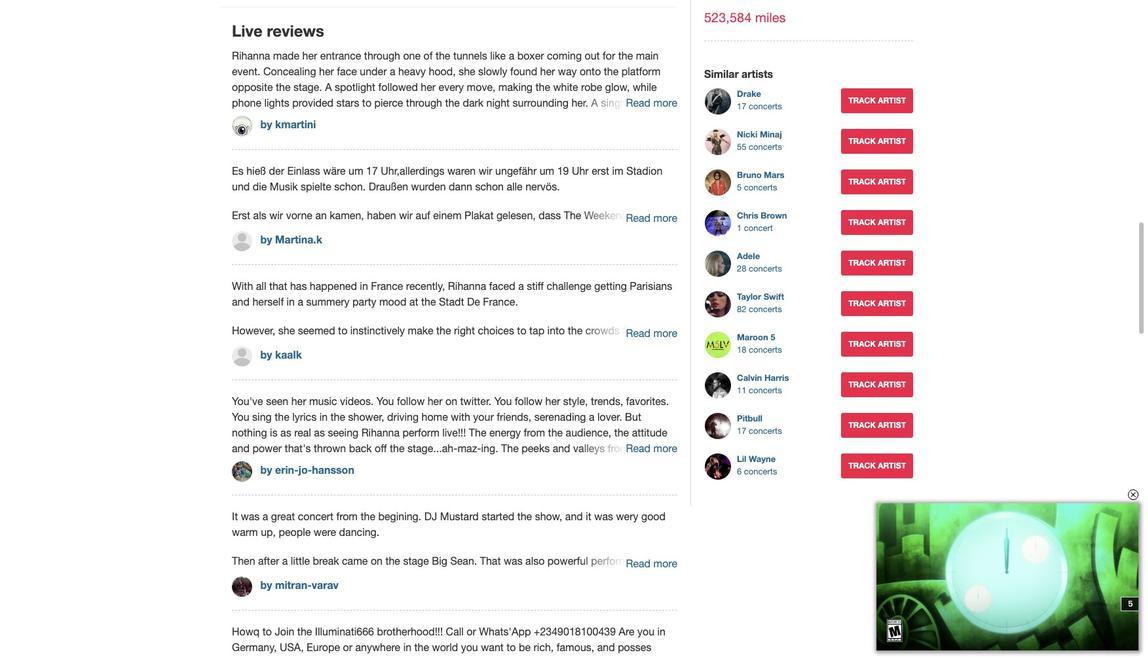 Task type: describe. For each thing, give the bounding box(es) containing it.
was down piercing
[[546, 128, 565, 140]]

before
[[574, 175, 604, 187]]

to up fun
[[545, 505, 555, 517]]

the up dancing.
[[361, 511, 375, 523]]

sang
[[444, 356, 466, 368]]

and inside with all that has happened in france recently, rihanna faced a stiff challenge getting parisians and herself in a summery party mood at the stadt de france.
[[232, 296, 250, 308]]

the up power
[[275, 411, 289, 423]]

the down never
[[346, 270, 361, 281]]

viejas-
[[492, 333, 522, 344]]

it left served
[[286, 128, 292, 140]]

a inside it was a great concert from the begining. dj mustard started the show, and it was wery good warm up, people were dancing.
[[263, 511, 268, 523]]

the down the brotherhood!!!
[[414, 642, 429, 654]]

ii)",
[[450, 238, 465, 250]]

on inside then after a little break came on the stage big sean. that was also powerful performance and we really enjoyed that.
[[371, 555, 383, 567]]

artist for adele
[[878, 258, 906, 268]]

a left lot
[[247, 372, 252, 384]]

and up the felt,
[[399, 505, 416, 517]]

hot-
[[232, 144, 251, 156]]

wir inside es hieß der einlass wäre um 17 uhr,allerdings waren wir ungefähr um 19 uhr erst im stadion und die musik spielte schon. draußen wurden dann schon alle nervös.
[[479, 165, 492, 177]]

her down times
[[335, 584, 350, 596]]

to up the bracelet
[[360, 474, 369, 486]]

chris brown 1 concert
[[737, 210, 787, 233]]

1 horizontal spatial already
[[630, 254, 664, 266]]

on inside you've seen her music videos. you follow her on twitter. you follow her style, trends, favorites. you sing the lyrics in the shower, driving home with your friends, serenading a lover. but nothing is as real as seeing rihanna perform live!!!  the energy from the audience, the attitude and power that's thrown back off the stage...ah-maz-ing.   the peeks and valleys from the soulful serenade of stay to the sexy shock of s&m it's all new once you hear it live!  one of my favorite things about going to a show is not only the excitement building up to it, buying the tickets then getting my bracelet and going in. that's just the beginning. i love more than anything, after seeing a great show and i'm back at home listening to the music, remembering where i was, who i was with, how i felt, what i saw and how much fun we were having when we were rocking out and suddenly, rihanna isn't just some celebrity entertainer, she is a part of something bigger and the music is suddenly different, better, more meaningful.   i've seen rihanna a couple of times and every time that girl delivers. her fans love her, she has attitude and swag that makes her real and sometimes the energy leaves you glowing for days and asking yourself, how long do i have to wait until music makes me feel this high again?
[[445, 395, 457, 407]]

more down business
[[413, 317, 437, 329]]

darüber
[[501, 225, 537, 237]]

waren
[[447, 165, 476, 177]]

artist for maroon 5
[[878, 339, 906, 349]]

what inside you've seen her music videos. you follow her on twitter. you follow her style, trends, favorites. you sing the lyrics in the shower, driving home with your friends, serenading a lover. but nothing is as real as seeing rihanna perform live!!!  the energy from the audience, the attitude and power that's thrown back off the stage...ah-maz-ing.   the peeks and valleys from the soulful serenade of stay to the sexy shock of s&m it's all new once you hear it live!  one of my favorite things about going to a show is not only the excitement building up to it, buying the tickets then getting my bracelet and going in. that's just the beginning. i love more than anything, after seeing a great show and i'm back at home listening to the music, remembering where i was, who i was with, how i felt, what i saw and how much fun we were having when we were rocking out and suddenly, rihanna isn't just some celebrity entertainer, she is a part of something bigger and the music is suddenly different, better, more meaningful.   i've seen rihanna a couple of times and every time that girl delivers. her fans love her, she has attitude and swag that makes her real and sometimes the energy leaves you glowing for days and asking yourself, how long do i have to wait until music makes me feel this high again?
[[417, 521, 440, 533]]

and up have
[[373, 584, 390, 596]]

when
[[636, 521, 661, 533]]

2 vertical spatial seeing
[[302, 505, 332, 517]]

cold
[[612, 128, 633, 140]]

calvin harris live. image
[[704, 372, 732, 400]]

she down i've
[[593, 568, 609, 580]]

driving
[[387, 411, 419, 423]]

isn't
[[439, 537, 458, 549]]

0 vertical spatial close
[[356, 191, 381, 203]]

kmartini's profile image image
[[232, 116, 252, 136]]

excitement
[[477, 474, 529, 486]]

0 vertical spatial being
[[232, 207, 258, 219]]

her left the face
[[319, 65, 334, 77]]

you down you've
[[232, 411, 249, 423]]

move,
[[467, 81, 496, 93]]

her down hood,
[[421, 81, 436, 93]]

with inside the rihanna made her entrance through one of the tunnels like a boxer coming out for the main event. concealing her face under a heavy hood, she slowly found her way onto the platform opposite the stage. a spotlight followed her every move, making the white robe glow, while phone lights provided stars to pierce through the dark night surrounding her. a single microphone waited on a stand as thunderous applause and ear-piercing screams filled the venue, and it served to silence the crowd in an instant. "all along it was a fever, a cold sweat hot-headed believer…" having exposed nothing more than her unmistakable voice (and fingernails and unmistakable ass) to her audience, there was no doubt as to who was hiding under that robe. the entirety of "stay" was performed from that position, before she revealed her face. having attended close to a thousand concerts, it's not often i find myself in awe at being in close proximity to a musician, but seeing rihanna standing in front of me, in the flesh, made me realize what a cult of personality she has built around herself. as she continued the performance with "love the way you lie (part ii)", she was part pop diva, part rock star, part sex symbol, all while never being anything but rihanna. she is still so young, yet has already solidified herself among the very few people in history who everyone will know by a single name. it was very in the show, but i was already convinced she had earned that status as well. her voice is her defining talent, but her business acumen, stage presence, attitude, and beauty are what complete the package. - see more at: http://ilistensoyoudonthaveto.com/2016/05/10/rihanna-viejas-arena-05-09- 16/#sthash.aluw51yf.dpuf
[[294, 238, 314, 250]]

you up building
[[549, 458, 566, 470]]

and up soulful
[[232, 443, 250, 454]]

1 vertical spatial energy
[[465, 584, 497, 596]]

1 vertical spatial while
[[304, 254, 328, 266]]

has inside you've seen her music videos. you follow her on twitter. you follow her style, trends, favorites. you sing the lyrics in the shower, driving home with your friends, serenading a lover. but nothing is as real as seeing rihanna perform live!!!  the energy from the audience, the attitude and power that's thrown back off the stage...ah-maz-ing.   the peeks and valleys from the soulful serenade of stay to the sexy shock of s&m it's all new once you hear it live!  one of my favorite things about going to a show is not only the excitement building up to it, buying the tickets then getting my bracelet and going in. that's just the beginning. i love more than anything, after seeing a great show and i'm back at home listening to the music, remembering where i was, who i was with, how i felt, what i saw and how much fun we were having when we were rocking out and suddenly, rihanna isn't just some celebrity entertainer, she is a part of something bigger and the music is suddenly different, better, more meaningful.   i've seen rihanna a couple of times and every time that girl delivers. her fans love her, she has attitude and swag that makes her real and sometimes the energy leaves you glowing for days and asking yourself, how long do i have to wait until music makes me feel this high again?
[[612, 568, 629, 580]]

is down having
[[627, 537, 634, 549]]

as left well.
[[638, 285, 649, 297]]

artist for drake
[[878, 96, 906, 105]]

nervös.
[[526, 181, 560, 192]]

"all
[[490, 128, 505, 140]]

however, she seemed to instinctively make the right choices to tap into the crowds fears, their need to reflect and their right to sing and dance without care. rihanna opened the show hidden beneath a white hooded sweater and sang the wistful 'stay' - a song whose lyrics took on a lot of ambivalence given the current political climate.
[[232, 325, 673, 384]]

artist for nicki minaj
[[878, 136, 906, 146]]

concerts for harris
[[749, 386, 782, 396]]

track for pitbull
[[849, 420, 876, 430]]

0 horizontal spatial love
[[551, 568, 570, 580]]

few
[[386, 270, 403, 281]]

is up complete
[[279, 301, 287, 313]]

concert inside it was a great concert from the begining. dj mustard started the show, and it was wery good warm up, people were dancing.
[[298, 511, 333, 523]]

you up driving
[[377, 395, 394, 407]]

track for maroon 5
[[849, 339, 876, 349]]

schon
[[475, 181, 504, 192]]

trends,
[[591, 395, 623, 407]]

in up complete
[[287, 296, 295, 308]]

0 horizontal spatial how
[[308, 600, 328, 612]]

phone
[[232, 97, 261, 108]]

read for martina.k
[[626, 212, 651, 224]]

0 vertical spatial we
[[560, 521, 574, 533]]

to up cult
[[346, 207, 355, 219]]

1 horizontal spatial through
[[406, 97, 442, 108]]

1 vertical spatial having
[[276, 191, 308, 203]]

1 read more from the top
[[626, 97, 677, 108]]

history
[[452, 270, 483, 281]]

herself inside with all that has happened in france recently, rihanna faced a stiff challenge getting parisians and herself in a summery party mood at the stadt de france.
[[253, 296, 284, 308]]

0 vertical spatial their
[[652, 325, 672, 336]]

2 horizontal spatial who
[[589, 160, 608, 171]]

erst
[[592, 165, 609, 177]]

1 vertical spatial my
[[325, 490, 339, 502]]

her inside you've seen her music videos. you follow her on twitter. you follow her style, trends, favorites. you sing the lyrics in the shower, driving home with your friends, serenading a lover. but nothing is as real as seeing rihanna perform live!!!  the energy from the audience, the attitude and power that's thrown back off the stage...ah-maz-ing.   the peeks and valleys from the soulful serenade of stay to the sexy shock of s&m it's all new once you hear it live!  one of my favorite things about going to a show is not only the excitement building up to it, buying the tickets then getting my bracelet and going in. that's just the beginning. i love more than anything, after seeing a great show and i'm back at home listening to the music, remembering where i was, who i was with, how i felt, what i saw and how much fun we were having when we were rocking out and suddenly, rihanna isn't just some celebrity entertainer, she is a part of something bigger and the music is suddenly different, better, more meaningful.   i've seen rihanna a couple of times and every time that girl delivers. her fans love her, she has attitude and swag that makes her real and sometimes the energy leaves you glowing for days and asking yourself, how long do i have to wait until music makes me feel this high again?
[[508, 568, 525, 580]]

2 attitude from the top
[[632, 568, 667, 580]]

onto
[[580, 65, 601, 77]]

yet
[[593, 254, 607, 266]]

0 horizontal spatial home
[[422, 411, 448, 423]]

2 horizontal spatial 5
[[1128, 599, 1133, 610]]

nicki minaj live. image
[[704, 128, 732, 156]]

spielte
[[301, 181, 331, 192]]

concerts for 5
[[749, 345, 782, 355]]

28
[[737, 264, 747, 274]]

read more link for mitran-varav
[[626, 558, 677, 570]]

11
[[737, 386, 747, 396]]

to left be
[[507, 642, 516, 654]]

1 vertical spatial home
[[474, 505, 501, 517]]

0 vertical spatial back
[[349, 443, 372, 454]]

favorite
[[232, 474, 267, 486]]

by erin-jo-hansson
[[260, 464, 354, 476]]

at inside the rihanna made her entrance through one of the tunnels like a boxer coming out for the main event. concealing her face under a heavy hood, she slowly found her way onto the platform opposite the stage. a spotlight followed her every move, making the white robe glow, while phone lights provided stars to pierce through the dark night surrounding her. a single microphone waited on a stand as thunderous applause and ear-piercing screams filled the venue, and it served to silence the crowd in an instant. "all along it was a fever, a cold sweat hot-headed believer…" having exposed nothing more than her unmistakable voice (and fingernails and unmistakable ass) to her audience, there was no doubt as to who was hiding under that robe. the entirety of "stay" was performed from that position, before she revealed her face. having attended close to a thousand concerts, it's not often i find myself in awe at being in close proximity to a musician, but seeing rihanna standing in front of me, in the flesh, made me realize what a cult of personality she has built around herself. as she continued the performance with "love the way you lie (part ii)", she was part pop diva, part rock star, part sex symbol, all while never being anything but rihanna. she is still so young, yet has already solidified herself among the very few people in history who everyone will know by a single name. it was very in the show, but i was already convinced she had earned that status as well. her voice is her defining talent, but her business acumen, stage presence, attitude, and beauty are what complete the package. - see more at: http://ilistensoyoudonthaveto.com/2016/05/10/rihanna-viejas-arena-05-09- 16/#sthash.aluw51yf.dpuf
[[651, 191, 660, 203]]

more down the celebrity
[[518, 553, 542, 564]]

platform
[[622, 65, 661, 77]]

herself inside the rihanna made her entrance through one of the tunnels like a boxer coming out for the main event. concealing her face under a heavy hood, she slowly found her way onto the platform opposite the stage. a spotlight followed her every move, making the white robe glow, while phone lights provided stars to pierce through the dark night surrounding her. a single microphone waited on a stand as thunderous applause and ear-piercing screams filled the venue, and it served to silence the crowd in an instant. "all along it was a fever, a cold sweat hot-headed believer…" having exposed nothing more than her unmistakable voice (and fingernails and unmistakable ass) to her audience, there was no doubt as to who was hiding under that robe. the entirety of "stay" was performed from that position, before she revealed her face. having attended close to a thousand concerts, it's not often i find myself in awe at being in close proximity to a musician, but seeing rihanna standing in front of me, in the flesh, made me realize what a cult of personality she has built around herself. as she continued the performance with "love the way you lie (part ii)", she was part pop diva, part rock star, part sex symbol, all while never being anything but rihanna. she is still so young, yet has already solidified herself among the very few people in history who everyone will know by a single name. it was very in the show, but i was already convinced she had earned that status as well. her voice is her defining talent, but her business acumen, stage presence, attitude, and beauty are what complete the package. - see more at: http://ilistensoyoudonthaveto.com/2016/05/10/rihanna-viejas-arena-05-09- 16/#sthash.aluw51yf.dpuf
[[277, 270, 308, 281]]

times
[[328, 568, 354, 580]]

0 horizontal spatial were
[[248, 537, 271, 549]]

1 um from the left
[[349, 165, 363, 177]]

arena-
[[522, 333, 552, 344]]

that's
[[446, 490, 475, 502]]

rihanna inside with all that has happened in france recently, rihanna faced a stiff challenge getting parisians and herself in a summery party mood at the stadt de france.
[[448, 280, 486, 292]]

the up times
[[337, 553, 352, 564]]

are
[[232, 317, 246, 329]]

0 vertical spatial while
[[633, 81, 657, 93]]

part up young, at the top
[[577, 238, 596, 250]]

17 for pitbull
[[737, 427, 747, 437]]

from inside it was a great concert from the begining. dj mustard started the show, and it was wery good warm up, people were dancing.
[[336, 511, 358, 523]]

0 vertical spatial just
[[478, 490, 495, 502]]

stage inside the rihanna made her entrance through one of the tunnels like a boxer coming out for the main event. concealing her face under a heavy hood, she slowly found her way onto the platform opposite the stage. a spotlight followed her every move, making the white robe glow, while phone lights provided stars to pierce through the dark night surrounding her. a single microphone waited on a stand as thunderous applause and ear-piercing screams filled the venue, and it served to silence the crowd in an instant. "all along it was a fever, a cold sweat hot-headed believer…" having exposed nothing more than her unmistakable voice (and fingernails and unmistakable ass) to her audience, there was no doubt as to who was hiding under that robe. the entirety of "stay" was performed from that position, before she revealed her face. having attended close to a thousand concerts, it's not often i find myself in awe at being in close proximity to a musician, but seeing rihanna standing in front of me, in the flesh, made me realize what a cult of personality she has built around herself. as she continued the performance with "love the way you lie (part ii)", she was part pop diva, part rock star, part sex symbol, all while never being anything but rihanna. she is still so young, yet has already solidified herself among the very few people in history who everyone will know by a single name. it was very in the show, but i was already convinced she had earned that status as well. her voice is her defining talent, but her business acumen, stage presence, attitude, and beauty are what complete the package. - see more at: http://ilistensoyoudonthaveto.com/2016/05/10/rihanna-viejas-arena-05-09- 16/#sthash.aluw51yf.dpuf
[[504, 301, 529, 313]]

chris
[[737, 210, 758, 221]]

im inside es hieß der einlass wäre um 17 uhr,allerdings waren wir ungefähr um 19 uhr erst im stadion und die musik spielte schon. draußen wurden dann schon alle nervös.
[[612, 165, 624, 177]]

me inside the rihanna made her entrance through one of the tunnels like a boxer coming out for the main event. concealing her face under a heavy hood, she slowly found her way onto the platform opposite the stage. a spotlight followed her every move, making the white robe glow, while phone lights provided stars to pierce through the dark night surrounding her. a single microphone waited on a stand as thunderous applause and ear-piercing screams filled the venue, and it served to silence the crowd in an instant. "all along it was a fever, a cold sweat hot-headed believer…" having exposed nothing more than her unmistakable voice (and fingernails and unmistakable ass) to her audience, there was no doubt as to who was hiding under that robe. the entirety of "stay" was performed from that position, before she revealed her face. having attended close to a thousand concerts, it's not often i find myself in awe at being in close proximity to a musician, but seeing rihanna standing in front of me, in the flesh, made me realize what a cult of personality she has built around herself. as she continued the performance with "love the way you lie (part ii)", she was part pop diva, part rock star, part sex symbol, all while never being anything but rihanna. she is still so young, yet has already solidified herself among the very few people in history who everyone will know by a single name. it was very in the show, but i was already convinced she had earned that status as well. her voice is her defining talent, but her business acumen, stage presence, attitude, and beauty are what complete the package. - see more at: http://ilistensoyoudonthaveto.com/2016/05/10/rihanna-viejas-arena-05-09- 16/#sthash.aluw51yf.dpuf
[[261, 222, 276, 234]]

1 horizontal spatial a
[[591, 97, 598, 108]]

of right one
[[424, 49, 433, 61]]

you down fans
[[532, 584, 549, 596]]

to left tap
[[517, 325, 526, 336]]

a left song
[[557, 356, 562, 368]]

der
[[269, 165, 284, 177]]

read more for kaalk
[[626, 327, 677, 339]]

break
[[313, 555, 339, 567]]

1
[[737, 224, 742, 233]]

1 vertical spatial who
[[486, 270, 506, 281]]

with inside you've seen her music videos. you follow her on twitter. you follow her style, trends, favorites. you sing the lyrics in the shower, driving home with your friends, serenading a lover. but nothing is as real as seeing rihanna perform live!!!  the energy from the audience, the attitude and power that's thrown back off the stage...ah-maz-ing.   the peeks and valleys from the soulful serenade of stay to the sexy shock of s&m it's all new once you hear it live!  one of my favorite things about going to a show is not only the excitement building up to it, buying the tickets then getting my bracelet and going in. that's just the beginning. i love more than anything, after seeing a great show and i'm back at home listening to the music, remembering where i was, who i was with, how i felt, what i saw and how much fun we were having when we were rocking out and suddenly, rihanna isn't just some celebrity entertainer, she is a part of something bigger and the music is suddenly different, better, more meaningful.   i've seen rihanna a couple of times and every time that girl delivers. her fans love her, she has attitude and swag that makes her real and sometimes the energy leaves you glowing for days and asking yourself, how long do i have to wait until music makes me feel this high again?
[[451, 411, 470, 423]]

nicht
[[649, 209, 672, 221]]

minaj
[[760, 129, 782, 139]]

show, inside it was a great concert from the begining. dj mustard started the show, and it was wery good warm up, people were dancing.
[[535, 511, 562, 523]]

82
[[737, 305, 747, 315]]

artist for calvin harris
[[878, 380, 906, 390]]

her down ambivalence at left
[[291, 395, 306, 407]]

for inside the rihanna made her entrance through one of the tunnels like a boxer coming out for the main event. concealing her face under a heavy hood, she slowly found her way onto the platform opposite the stage. a spotlight followed her every move, making the white robe glow, while phone lights provided stars to pierce through the dark night surrounding her. a single microphone waited on a stand as thunderous applause and ear-piercing screams filled the venue, and it served to silence the crowd in an instant. "all along it was a fever, a cold sweat hot-headed believer…" having exposed nothing more than her unmistakable voice (and fingernails and unmistakable ass) to her audience, there was no doubt as to who was hiding under that robe. the entirety of "stay" was performed from that position, before she revealed her face. having attended close to a thousand concerts, it's not often i find myself in awe at being in close proximity to a musician, but seeing rihanna standing in front of me, in the flesh, made me realize what a cult of personality she has built around herself. as she continued the performance with "love the way you lie (part ii)", she was part pop diva, part rock star, part sex symbol, all while never being anything but rihanna. she is still so young, yet has already solidified herself among the very few people in history who everyone will know by a single name. it was very in the show, but i was already convinced she had earned that status as well. her voice is her defining talent, but her business acumen, stage presence, attitude, and beauty are what complete the package. - see more at: http://ilistensoyoudonthaveto.com/2016/05/10/rihanna-viejas-arena-05-09- 16/#sthash.aluw51yf.dpuf
[[603, 49, 615, 61]]

to left it,
[[587, 474, 596, 486]]

a down "stay"
[[396, 191, 401, 203]]

a right like
[[509, 49, 514, 61]]

ambivalence
[[282, 372, 341, 384]]

part down darüber
[[509, 238, 528, 250]]

from up peeks
[[524, 427, 545, 439]]

by kmartini
[[260, 118, 316, 130]]

1 vertical spatial close
[[272, 207, 297, 219]]

the left main
[[618, 49, 633, 61]]

like
[[490, 49, 506, 61]]

the down 'defining'
[[322, 317, 336, 329]]

around
[[494, 222, 527, 234]]

coming
[[547, 49, 582, 61]]

high
[[578, 600, 598, 612]]

by for by kaalk
[[260, 349, 272, 361]]

track artist for nicki minaj
[[849, 136, 906, 146]]

1 attitude from the top
[[632, 427, 668, 439]]

kaalk
[[275, 349, 302, 361]]

1 vertical spatial right
[[346, 340, 367, 352]]

i've
[[602, 553, 619, 564]]

the left dark
[[445, 97, 460, 108]]

by for by kmartini
[[260, 118, 272, 130]]

has inside with all that has happened in france recently, rihanna faced a stiff challenge getting parisians and herself in a summery party mood at the stadt de france.
[[290, 280, 307, 292]]

0 vertical spatial under
[[360, 65, 387, 77]]

as down pierce
[[377, 112, 388, 124]]

in up 'defining'
[[317, 285, 325, 297]]

concerts for wayne
[[744, 467, 777, 477]]

the inside with all that has happened in france recently, rihanna faced a stiff challenge getting parisians and herself in a summery party mood at the stadt de france.
[[421, 296, 436, 308]]

and up that.
[[317, 553, 334, 564]]

and down seemed
[[302, 340, 320, 352]]

jo-
[[298, 464, 312, 476]]

you've seen her music videos. you follow her on twitter. you follow her style, trends, favorites. you sing the lyrics in the shower, driving home with your friends, serenading a lover. but nothing is as real as seeing rihanna perform live!!!  the energy from the audience, the attitude and power that's thrown back off the stage...ah-maz-ing.   the peeks and valleys from the soulful serenade of stay to the sexy shock of s&m it's all new once you hear it live!  one of my favorite things about going to a show is not only the excitement building up to it, buying the tickets then getting my bracelet and going in. that's just the beginning. i love more than anything, after seeing a great show and i'm back at home listening to the music, remembering where i was, who i was with, how i felt, what i saw and how much fun we were having when we were rocking out and suddenly, rihanna isn't just some celebrity entertainer, she is a part of something bigger and the music is suddenly different, better, more meaningful.   i've seen rihanna a couple of times and every time that girl delivers. her fans love her, she has attitude and swag that makes her real and sometimes the energy leaves you glowing for days and asking yourself, how long do i have to wait until music makes me feel this high again?
[[232, 395, 677, 612]]

and inside then after a little break came on the stage big sean. that was also powerful performance and we really enjoyed that.
[[654, 555, 671, 567]]

dj
[[424, 511, 437, 523]]

on inside "however, she seemed to instinctively make the right choices to tap into the crowds fears, their need to reflect and their right to sing and dance without care. rihanna opened the show hidden beneath a white hooded sweater and sang the wistful 'stay' - a song whose lyrics took on a lot of ambivalence given the current political climate."
[[232, 372, 244, 384]]

in inside you've seen her music videos. you follow her on twitter. you follow her style, trends, favorites. you sing the lyrics in the shower, driving home with your friends, serenading a lover. but nothing is as real as seeing rihanna perform live!!!  the energy from the audience, the attitude and power that's thrown back off the stage...ah-maz-ing.   the peeks and valleys from the soulful serenade of stay to the sexy shock of s&m it's all new once you hear it live!  one of my favorite things about going to a show is not only the excitement building up to it, buying the tickets then getting my bracelet and going in. that's just the beginning. i love more than anything, after seeing a great show and i'm back at home listening to the music, remembering where i was, who i was with, how i felt, what i saw and how much fun we were having when we were rocking out and suddenly, rihanna isn't just some celebrity entertainer, she is a part of something bigger and the music is suddenly different, better, more meaningful.   i've seen rihanna a couple of times and every time that girl delivers. her fans love her, she has attitude and swag that makes her real and sometimes the energy leaves you glowing for days and asking yourself, how long do i have to wait until music makes me feel this high again?
[[319, 411, 328, 423]]

way
[[365, 238, 385, 250]]

i down "few"
[[394, 285, 397, 297]]

it inside it was a great concert from the begining. dj mustard started the show, and it was wery good warm up, people were dancing.
[[232, 511, 238, 523]]

a left fever,
[[567, 128, 573, 140]]

her down along
[[511, 144, 526, 156]]

0 vertical spatial very
[[364, 270, 383, 281]]

wistful
[[487, 356, 517, 368]]

1 vertical spatial already
[[422, 285, 456, 297]]

to up musician,
[[384, 191, 393, 203]]

uhr,allerdings
[[381, 165, 445, 177]]

0 vertical spatial unmistakable
[[529, 144, 591, 156]]

0 horizontal spatial voice
[[252, 301, 276, 313]]

internet
[[394, 225, 444, 237]]

of down the break
[[316, 568, 325, 580]]

people inside the rihanna made her entrance through one of the tunnels like a boxer coming out for the main event. concealing her face under a heavy hood, she slowly found her way onto the platform opposite the stage. a spotlight followed her every move, making the white robe glow, while phone lights provided stars to pierce through the dark night surrounding her. a single microphone waited on a stand as thunderous applause and ear-piercing screams filled the venue, and it served to silence the crowd in an instant. "all along it was a fever, a cold sweat hot-headed believer…" having exposed nothing more than her unmistakable voice (and fingernails and unmistakable ass) to her audience, there was no doubt as to who was hiding under that robe. the entirety of "stay" was performed from that position, before she revealed her face. having attended close to a thousand concerts, it's not often i find myself in awe at being in close proximity to a musician, but seeing rihanna standing in front of me, in the flesh, made me realize what a cult of personality she has built around herself. as she continued the performance with "love the way you lie (part ii)", she was part pop diva, part rock star, part sex symbol, all while never being anything but rihanna. she is still so young, yet has already solidified herself among the very few people in history who everyone will know by a single name. it was very in the show, but i was already convinced she had earned that status as well. her voice is her defining talent, but her business acumen, stage presence, attitude, and beauty are what complete the package. - see more at: http://ilistensoyoudonthaveto.com/2016/05/10/rihanna-viejas-arena-05-09- 16/#sthash.aluw51yf.dpuf
[[406, 270, 438, 281]]

adele 28 concerts
[[737, 251, 782, 274]]

and up robe. at the top left of page
[[283, 160, 300, 171]]

hidden
[[232, 356, 264, 368]]

1 vertical spatial real
[[353, 584, 370, 596]]

the down beginning.
[[517, 511, 532, 523]]

defining
[[308, 301, 345, 313]]

"love
[[317, 238, 344, 250]]

track artist button for drake
[[841, 88, 913, 113]]

i down building
[[567, 490, 570, 502]]

complete
[[275, 317, 319, 329]]

concert inside chris brown 1 concert
[[744, 224, 773, 233]]

bruno mars live. image
[[704, 169, 732, 196]]

stage inside then after a little break came on the stage big sean. that was also powerful performance and we really enjoyed that.
[[403, 555, 429, 567]]

it inside you've seen her music videos. you follow her on twitter. you follow her style, trends, favorites. you sing the lyrics in the shower, driving home with your friends, serenading a lover. but nothing is as real as seeing rihanna perform live!!!  the energy from the audience, the attitude and power that's thrown back off the stage...ah-maz-ing.   the peeks and valleys from the soulful serenade of stay to the sexy shock of s&m it's all new once you hear it live!  one of my favorite things about going to a show is not only the excitement building up to it, buying the tickets then getting my bracelet and going in. that's just the beginning. i love more than anything, after seeing a great show and i'm back at home listening to the music, remembering where i was, who i was with, how i felt, what i saw and how much fun we were having when we were rocking out and suddenly, rihanna isn't just some celebrity entertainer, she is a part of something bigger and the music is suddenly different, better, more meaningful.   i've seen rihanna a couple of times and every time that girl delivers. her fans love her, she has attitude and swag that makes her real and sometimes the energy leaves you glowing for days and asking yourself, how long do i have to wait until music makes me feel this high again?
[[592, 458, 598, 470]]

join
[[275, 626, 294, 638]]

read more for martina.k
[[626, 212, 677, 224]]

2 horizontal spatial were
[[577, 521, 599, 533]]

concerts for minaj
[[749, 142, 782, 152]]

you down the call
[[461, 642, 478, 654]]

adele live. image
[[704, 250, 732, 278]]

1 horizontal spatial or
[[467, 626, 476, 638]]

proximity
[[300, 207, 343, 219]]

0 horizontal spatial real
[[294, 427, 311, 439]]

i right do
[[369, 600, 372, 612]]

we inside then after a little break came on the stage big sean. that was also powerful performance and we really enjoyed that.
[[232, 571, 246, 583]]

status
[[606, 285, 635, 297]]

posses
[[618, 642, 651, 654]]

a up cult
[[358, 207, 364, 219]]

dance
[[425, 340, 454, 352]]

people inside it was a great concert from the begining. dj mustard started the show, and it was wery good warm up, people were dancing.
[[279, 526, 311, 538]]

1 horizontal spatial seen
[[622, 553, 644, 564]]

2 vertical spatial show
[[371, 505, 396, 517]]

up
[[572, 474, 584, 486]]

after inside you've seen her music videos. you follow her on twitter. you follow her style, trends, favorites. you sing the lyrics in the shower, driving home with your friends, serenading a lover. but nothing is as real as seeing rihanna perform live!!!  the energy from the audience, the attitude and power that's thrown back off the stage...ah-maz-ing.   the peeks and valleys from the soulful serenade of stay to the sexy shock of s&m it's all new once you hear it live!  one of my favorite things about going to a show is not only the excitement building up to it, buying the tickets then getting my bracelet and going in. that's just the beginning. i love more than anything, after seeing a great show and i'm back at home listening to the music, remembering where i was, who i was with, how i felt, what i saw and how much fun we were having when we were rocking out and suddenly, rihanna isn't just some celebrity entertainer, she is a part of something bigger and the music is suddenly different, better, more meaningful.   i've seen rihanna a couple of times and every time that girl delivers. her fans love her, she has attitude and swag that makes her real and sometimes the energy leaves you glowing for days and asking yourself, how long do i have to wait until music makes me feel this high again?
[[278, 505, 299, 517]]

1 vertical spatial their
[[323, 340, 343, 352]]

out inside the rihanna made her entrance through one of the tunnels like a boxer coming out for the main event. concealing her face under a heavy hood, she slowly found her way onto the platform opposite the stage. a spotlight followed her every move, making the white robe glow, while phone lights provided stars to pierce through the dark night surrounding her. a single microphone waited on a stand as thunderous applause and ear-piercing screams filled the venue, and it served to silence the crowd in an instant. "all along it was a fever, a cold sweat hot-headed believer…" having exposed nothing more than her unmistakable voice (and fingernails and unmistakable ass) to her audience, there was no doubt as to who was hiding under that robe. the entirety of "stay" was performed from that position, before she revealed her face. having attended close to a thousand concerts, it's not often i find myself in awe at being in close proximity to a musician, but seeing rihanna standing in front of me, in the flesh, made me realize what a cult of personality she has built around herself. as she continued the performance with "love the way you lie (part ii)", she was part pop diva, part rock star, part sex symbol, all while never being anything but rihanna. she is still so young, yet has already solidified herself among the very few people in history who everyone will know by a single name. it was very in the show, but i was already convinced she had earned that status as well. her voice is her defining talent, but her business acumen, stage presence, attitude, and beauty are what complete the package. - see more at: http://ilistensoyoudonthaveto.com/2016/05/10/rihanna-viejas-arena-05-09- 16/#sthash.aluw51yf.dpuf
[[585, 49, 600, 61]]

1 read from the top
[[626, 97, 651, 108]]

0 vertical spatial right
[[454, 325, 475, 336]]

0 horizontal spatial or
[[343, 642, 353, 654]]

1 vertical spatial single
[[623, 270, 651, 281]]

- inside the rihanna made her entrance through one of the tunnels like a boxer coming out for the main event. concealing her face under a heavy hood, she slowly found her way onto the platform opposite the stage. a spotlight followed her every move, making the white robe glow, while phone lights provided stars to pierce through the dark night surrounding her. a single microphone waited on a stand as thunderous applause and ear-piercing screams filled the venue, and it served to silence the crowd in an instant. "all along it was a fever, a cold sweat hot-headed believer…" having exposed nothing more than her unmistakable voice (and fingernails and unmistakable ass) to her audience, there was no doubt as to who was hiding under that robe. the entirety of "stay" was performed from that position, before she revealed her face. having attended close to a thousand concerts, it's not often i find myself in awe at being in close proximity to a musician, but seeing rihanna standing in front of me, in the flesh, made me realize what a cult of personality she has built around herself. as she continued the performance with "love the way you lie (part ii)", she was part pop diva, part rock star, part sex symbol, all while never being anything but rihanna. she is still so young, yet has already solidified herself among the very few people in history who everyone will know by a single name. it was very in the show, but i was already convinced she had earned that status as well. her voice is her defining talent, but her business acumen, stage presence, attitude, and beauty are what complete the package. - see more at: http://ilistensoyoudonthaveto.com/2016/05/10/rihanna-viejas-arena-05-09- 16/#sthash.aluw51yf.dpuf
[[385, 317, 389, 329]]

0 vertical spatial made
[[273, 49, 300, 61]]

vorne
[[286, 209, 312, 221]]

has down rock
[[610, 254, 627, 266]]

more down instant.
[[460, 144, 484, 156]]

was inside then after a little break came on the stage big sean. that was also powerful performance and we really enjoyed that.
[[504, 555, 523, 567]]

more down beauty on the top of page
[[654, 327, 677, 339]]

i up the break
[[316, 521, 319, 533]]

a down stars
[[339, 112, 345, 124]]

the down your at the left bottom
[[469, 427, 486, 439]]

track for drake
[[849, 96, 876, 105]]

at inside you've seen her music videos. you follow her on twitter. you follow her style, trends, favorites. you sing the lyrics in the shower, driving home with your friends, serenading a lover. but nothing is as real as seeing rihanna perform live!!!  the energy from the audience, the attitude and power that's thrown back off the stage...ah-maz-ing.   the peeks and valleys from the soulful serenade of stay to the sexy shock of s&m it's all new once you hear it live!  one of my favorite things about going to a show is not only the excitement building up to it, buying the tickets then getting my bracelet and going in. that's just the beginning. i love more than anything, after seeing a great show and i'm back at home listening to the music, remembering where i was, who i was with, how i felt, what i saw and how much fun we were having when we were rocking out and suddenly, rihanna isn't just some celebrity entertainer, she is a part of something bigger and the music is suddenly different, better, more meaningful.   i've seen rihanna a couple of times and every time that girl delivers. her fans love her, she has attitude and swag that makes her real and sometimes the energy leaves you glowing for days and asking yourself, how long do i have to wait until music makes me feel this high again?
[[463, 505, 472, 517]]

stadion
[[626, 165, 663, 177]]

track artist for chris brown
[[849, 217, 906, 227]]

part inside you've seen her music videos. you follow her on twitter. you follow her style, trends, favorites. you sing the lyrics in the shower, driving home with your friends, serenading a lover. but nothing is as real as seeing rihanna perform live!!!  the energy from the audience, the attitude and power that's thrown back off the stage...ah-maz-ing.   the peeks and valleys from the soulful serenade of stay to the sexy shock of s&m it's all new once you hear it live!  one of my favorite things about going to a show is not only the excitement building up to it, buying the tickets then getting my bracelet and going in. that's just the beginning. i love more than anything, after seeing a great show and i'm back at home listening to the music, remembering where i was, who i was with, how i felt, what i saw and how much fun we were having when we were rocking out and suddenly, rihanna isn't just some celebrity entertainer, she is a part of something bigger and the music is suddenly different, better, more meaningful.   i've seen rihanna a couple of times and every time that girl delivers. her fans love her, she has attitude and swag that makes her real and sometimes the energy leaves you glowing for days and asking yourself, how long do i have to wait until music makes me feel this high again?
[[646, 537, 665, 549]]

gelesen,
[[497, 209, 536, 221]]

0 vertical spatial music
[[309, 395, 337, 407]]

0 horizontal spatial very
[[294, 285, 314, 297]]

4 read more link from the top
[[626, 443, 677, 454]]

hiding
[[633, 160, 662, 171]]

a down when
[[637, 537, 643, 549]]

until
[[434, 600, 454, 612]]

and right "saw"
[[470, 521, 488, 533]]

drake live. image
[[704, 88, 732, 115]]

to down however,
[[258, 340, 267, 352]]

0 horizontal spatial wir
[[269, 209, 283, 221]]

leaves
[[500, 584, 529, 596]]

she down built
[[468, 238, 485, 250]]

it inside it was a great concert from the begining. dj mustard started the show, and it was wery good warm up, people were dancing.
[[586, 511, 592, 523]]

track for nicki minaj
[[849, 136, 876, 146]]

track for bruno mars
[[849, 177, 876, 187]]

performance inside then after a little break came on the stage big sean. that was also powerful performance and we really enjoyed that.
[[591, 555, 651, 567]]

0 vertical spatial what
[[312, 222, 334, 234]]

nothing inside you've seen her music videos. you follow her on twitter. you follow her style, trends, favorites. you sing the lyrics in the shower, driving home with your friends, serenading a lover. but nothing is as real as seeing rihanna perform live!!!  the energy from the audience, the attitude and power that's thrown back off the stage...ah-maz-ing.   the peeks and valleys from the soulful serenade of stay to the sexy shock of s&m it's all new once you hear it live!  one of my favorite things about going to a show is not only the excitement building up to it, buying the tickets then getting my bracelet and going in. that's just the beginning. i love more than anything, after seeing a great show and i'm back at home listening to the music, remembering where i was, who i was with, how i felt, what i saw and how much fun we were having when we were rocking out and suddenly, rihanna isn't just some celebrity entertainer, she is a part of something bigger and the music is suddenly different, better, more meaningful.   i've seen rihanna a couple of times and every time that girl delivers. her fans love her, she has attitude and swag that makes her real and sometimes the energy leaves you glowing for days and asking yourself, how long do i have to wait until music makes me feel this high again?
[[232, 427, 267, 439]]

rihanna down then
[[232, 568, 270, 580]]

of down ass)
[[368, 175, 377, 187]]

applause
[[447, 112, 489, 124]]

all inside the rihanna made her entrance through one of the tunnels like a boxer coming out for the main event. concealing her face under a heavy hood, she slowly found her way onto the platform opposite the stage. a spotlight followed her every move, making the white robe glow, while phone lights provided stars to pierce through the dark night surrounding her. a single microphone waited on a stand as thunderous applause and ear-piercing screams filled the venue, and it served to silence the crowd in an instant. "all along it was a fever, a cold sweat hot-headed believer…" having exposed nothing more than her unmistakable voice (and fingernails and unmistakable ass) to her audience, there was no doubt as to who was hiding under that robe. the entirety of "stay" was performed from that position, before she revealed her face. having attended close to a thousand concerts, it's not often i find myself in awe at being in close proximity to a musician, but seeing rihanna standing in front of me, in the flesh, made me realize what a cult of personality she has built around herself. as she continued the performance with "love the way you lie (part ii)", she was part pop diva, part rock star, part sex symbol, all while never being anything but rihanna. she is still so young, yet has already solidified herself among the very few people in history who everyone will know by a single name. it was very in the show, but i was already convinced she had earned that status as well. her voice is her defining talent, but her business acumen, stage presence, attitude, and beauty are what complete the package. - see more at: http://ilistensoyoudonthaveto.com/2016/05/10/rihanna-viejas-arena-05-09- 16/#sthash.aluw51yf.dpuf
[[291, 254, 301, 266]]

track artist for lil wayne
[[849, 461, 906, 471]]

to down instinctively
[[370, 340, 379, 352]]

the left "music,"
[[558, 505, 572, 517]]

she left stiff at top left
[[510, 285, 526, 297]]

every inside you've seen her music videos. you follow her on twitter. you follow her style, trends, favorites. you sing the lyrics in the shower, driving home with your friends, serenading a lover. but nothing is as real as seeing rihanna perform live!!!  the energy from the audience, the attitude and power that's thrown back off the stage...ah-maz-ing.   the peeks and valleys from the soulful serenade of stay to the sexy shock of s&m it's all new once you hear it live!  one of my favorite things about going to a show is not only the excitement building up to it, buying the tickets then getting my bracelet and going in. that's just the beginning. i love more than anything, after seeing a great show and i'm back at home listening to the music, remembering where i was, who i was with, how i felt, what i saw and how much fun we were having when we were rocking out and suddenly, rihanna isn't just some celebrity entertainer, she is a part of something bigger and the music is suddenly different, better, more meaningful.   i've seen rihanna a couple of times and every time that girl delivers. her fans love her, she has attitude and swag that makes her real and sometimes the energy leaves you glowing for days and asking yourself, how long do i have to wait until music makes me feel this high again?
[[377, 568, 402, 580]]

lie
[[408, 238, 422, 250]]

(and
[[622, 144, 642, 156]]

0 vertical spatial having
[[344, 144, 376, 156]]

chris brown live. image
[[704, 210, 732, 237]]

the down the excitement
[[498, 490, 512, 502]]

more down favorites. at the right
[[654, 443, 677, 454]]

1 horizontal spatial wir
[[399, 209, 413, 221]]

music,
[[575, 505, 606, 517]]

0 horizontal spatial what
[[249, 317, 272, 329]]

1 horizontal spatial music
[[355, 553, 383, 564]]

all inside you've seen her music videos. you follow her on twitter. you follow her style, trends, favorites. you sing the lyrics in the shower, driving home with your friends, serenading a lover. but nothing is as real as seeing rihanna perform live!!!  the energy from the audience, the attitude and power that's thrown back off the stage...ah-maz-ing.   the peeks and valleys from the soulful serenade of stay to the sexy shock of s&m it's all new once you hear it live!  one of my favorite things about going to a show is not only the excitement building up to it, buying the tickets then getting my bracelet and going in. that's just the beginning. i love more than anything, after seeing a great show and i'm back at home listening to the music, remembering where i was, who i was with, how i felt, what i saw and how much fun we were having when we were rocking out and suddenly, rihanna isn't just some celebrity entertainer, she is a part of something bigger and the music is suddenly different, better, more meaningful.   i've seen rihanna a couple of times and every time that girl delivers. her fans love her, she has attitude and swag that makes her real and sometimes the energy leaves you glowing for days and asking yourself, how long do i have to wait until music makes me feel this high again?
[[487, 458, 497, 470]]

she up myself
[[607, 175, 624, 187]]

more down when
[[654, 558, 677, 570]]

but
[[625, 411, 641, 423]]

way
[[558, 65, 577, 77]]

0 vertical spatial through
[[364, 49, 400, 61]]

i left find
[[558, 191, 561, 203]]

track artist for maroon 5
[[849, 339, 906, 349]]

things
[[270, 474, 298, 486]]

rihanna up event.
[[232, 49, 270, 61]]

beneath
[[267, 356, 305, 368]]

that inside with all that has happened in france recently, rihanna faced a stiff challenge getting parisians and herself in a summery party mood at the stadt de france.
[[269, 280, 287, 292]]

1 vertical spatial being
[[360, 254, 386, 266]]

haben
[[367, 209, 396, 221]]

new
[[500, 458, 520, 470]]

0 vertical spatial single
[[601, 97, 628, 108]]

the down videos. on the bottom left of page
[[331, 411, 345, 423]]

1 horizontal spatial back
[[437, 505, 460, 517]]

it inside the rihanna made her entrance through one of the tunnels like a boxer coming out for the main event. concealing her face under a heavy hood, she slowly found her way onto the platform opposite the stage. a spotlight followed her every move, making the white robe glow, while phone lights provided stars to pierce through the dark night surrounding her. a single microphone waited on a stand as thunderous applause and ear-piercing screams filled the venue, and it served to silence the crowd in an instant. "all along it was a fever, a cold sweat hot-headed believer…" having exposed nothing more than her unmistakable voice (and fingernails and unmistakable ass) to her audience, there was no doubt as to who was hiding under that robe. the entirety of "stay" was performed from that position, before she revealed her face. having attended close to a thousand concerts, it's not often i find myself in awe at being in close proximity to a musician, but seeing rihanna standing in front of me, in the flesh, made me realize what a cult of personality she has built around herself. as she continued the performance with "love the way you lie (part ii)", she was part pop diva, part rock star, part sex symbol, all while never being anything but rihanna. she is still so young, yet has already solidified herself among the very few people in history who everyone will know by a single name. it was very in the show, but i was already convinced she had earned that status as well. her voice is her defining talent, but her business acumen, stage presence, attitude, and beauty are what complete the package. - see more at: http://ilistensoyoudonthaveto.com/2016/05/10/rihanna-viejas-arena-05-09- 16/#sthash.aluw51yf.dpuf
[[264, 285, 270, 297]]

still
[[526, 254, 541, 266]]

once
[[523, 458, 546, 470]]

was down solidified
[[273, 285, 292, 297]]

the down girl
[[447, 584, 462, 596]]

kaalk's profile image image
[[232, 346, 252, 367]]

i left "saw"
[[443, 521, 446, 533]]

audience, inside you've seen her music videos. you follow her on twitter. you follow her style, trends, favorites. you sing the lyrics in the shower, driving home with your friends, serenading a lover. but nothing is as real as seeing rihanna perform live!!!  the energy from the audience, the attitude and power that's thrown back off the stage...ah-maz-ing.   the peeks and valleys from the soulful serenade of stay to the sexy shock of s&m it's all new once you hear it live!  one of my favorite things about going to a show is not only the excitement building up to it, buying the tickets then getting my bracelet and going in. that's just the beginning. i love more than anything, after seeing a great show and i'm back at home listening to the music, remembering where i was, who i was with, how i felt, what i saw and how much fun we were having when we were rocking out and suddenly, rihanna isn't just some celebrity entertainer, she is a part of something bigger and the music is suddenly different, better, more meaningful.   i've seen rihanna a couple of times and every time that girl delivers. her fans love her, she has attitude and swag that makes her real and sometimes the energy leaves you glowing for days and asking yourself, how long do i have to wait until music makes me feel this high again?
[[566, 427, 611, 439]]

than inside you've seen her music videos. you follow her on twitter. you follow her style, trends, favorites. you sing the lyrics in the shower, driving home with your friends, serenading a lover. but nothing is as real as seeing rihanna perform live!!!  the energy from the audience, the attitude and power that's thrown back off the stage...ah-maz-ing.   the peeks and valleys from the soulful serenade of stay to the sexy shock of s&m it's all new once you hear it live!  one of my favorite things about going to a show is not only the excitement building up to it, buying the tickets then getting my bracelet and going in. that's just the beginning. i love more than anything, after seeing a great show and i'm back at home listening to the music, remembering where i was, who i was with, how i felt, what i saw and how much fun we were having when we were rocking out and suddenly, rihanna isn't just some celebrity entertainer, she is a part of something bigger and the music is suddenly different, better, more meaningful.   i've seen rihanna a couple of times and every time that girl delivers. her fans love her, she has attitude and swag that makes her real and sometimes the energy leaves you glowing for days and asking yourself, how long do i have to wait until music makes me feel this high again?
[[622, 490, 642, 502]]

a right "really"
[[273, 568, 279, 580]]

concerts inside adele 28 concerts
[[749, 264, 782, 274]]

track for calvin harris
[[849, 380, 876, 390]]

lil wayne live. image
[[704, 453, 732, 481]]

0 horizontal spatial unmistakable
[[303, 160, 366, 171]]

concerts inside pitbull 17 concerts
[[749, 427, 782, 437]]

talent,
[[348, 301, 377, 313]]

stand
[[348, 112, 374, 124]]

are
[[619, 626, 635, 638]]



Task type: vqa. For each thing, say whether or not it's contained in the screenshot.
BIFFY CLYRO [VIRTUAL SK LIVE] link
no



Task type: locate. For each thing, give the bounding box(es) containing it.
the up the sweat
[[639, 112, 653, 124]]

in down the brotherhood!!!
[[403, 642, 412, 654]]

read up the one at the right bottom of the page
[[626, 443, 651, 454]]

for inside you've seen her music videos. you follow her on twitter. you follow her style, trends, favorites. you sing the lyrics in the shower, driving home with your friends, serenading a lover. but nothing is as real as seeing rihanna perform live!!!  the energy from the audience, the attitude and power that's thrown back off the stage...ah-maz-ing.   the peeks and valleys from the soulful serenade of stay to the sexy shock of s&m it's all new once you hear it live!  one of my favorite things about going to a show is not only the excitement building up to it, buying the tickets then getting my bracelet and going in. that's just the beginning. i love more than anything, after seeing a great show and i'm back at home listening to the music, remembering where i was, who i was with, how i felt, what i saw and how much fun we were having when we were rocking out and suddenly, rihanna isn't just some celebrity entertainer, she is a part of something bigger and the music is suddenly different, better, more meaningful.   i've seen rihanna a couple of times and every time that girl delivers. her fans love her, she has attitude and swag that makes her real and sometimes the energy leaves you glowing for days and asking yourself, how long do i have to wait until music makes me feel this high again?
[[592, 584, 604, 596]]

5 artist from the top
[[878, 258, 906, 268]]

2 um from the left
[[540, 165, 554, 177]]

the inside then after a little break came on the stage big sean. that was also powerful performance and we really enjoyed that.
[[386, 555, 400, 567]]

auf
[[416, 209, 430, 221]]

illuminati666
[[315, 626, 374, 638]]

2 track from the top
[[849, 136, 876, 146]]

1 vertical spatial seeing
[[328, 427, 359, 439]]

0 horizontal spatial sing
[[252, 411, 272, 423]]

not up the standing
[[514, 191, 529, 203]]

1 vertical spatial music
[[355, 553, 383, 564]]

of inside "however, she seemed to instinctively make the right choices to tap into the crowds fears, their need to reflect and their right to sing and dance without care. rihanna opened the show hidden beneath a white hooded sweater and sang the wistful 'stay' - a song whose lyrics took on a lot of ambivalence given the current political climate."
[[270, 372, 279, 384]]

5 track from the top
[[849, 258, 876, 268]]

1 horizontal spatial with
[[451, 411, 470, 423]]

from inside the rihanna made her entrance through one of the tunnels like a boxer coming out for the main event. concealing her face under a heavy hood, she slowly found her way onto the platform opposite the stage. a spotlight followed her every move, making the white robe glow, while phone lights provided stars to pierce through the dark night surrounding her. a single microphone waited on a stand as thunderous applause and ear-piercing screams filled the venue, and it served to silence the crowd in an instant. "all along it was a fever, a cold sweat hot-headed believer…" having exposed nothing more than her unmistakable voice (and fingernails and unmistakable ass) to her audience, there was no doubt as to who was hiding under that robe. the entirety of "stay" was performed from that position, before she revealed her face. having attended close to a thousand concerts, it's not often i find myself in awe at being in close proximity to a musician, but seeing rihanna standing in front of me, in the flesh, made me realize what a cult of personality she has built around herself. as she continued the performance with "love the way you lie (part ii)", she was part pop diva, part rock star, part sex symbol, all while never being anything but rihanna. she is still so young, yet has already solidified herself among the very few people in history who everyone will know by a single name. it was very in the show, but i was already convinced she had earned that status as well. her voice is her defining talent, but her business acumen, stage presence, attitude, and beauty are what complete the package. - see more at: http://ilistensoyoudonthaveto.com/2016/05/10/rihanna-viejas-arena-05-09- 16/#sthash.aluw51yf.dpuf
[[486, 175, 507, 187]]

bracelet
[[342, 490, 379, 502]]

read more for mitran-varav
[[626, 558, 677, 570]]

the down cult
[[347, 238, 362, 250]]

1 vertical spatial with
[[451, 411, 470, 423]]

0 horizontal spatial who
[[293, 521, 313, 533]]

wir up schon on the top
[[479, 165, 492, 177]]

right up hooded
[[346, 340, 367, 352]]

rihanna up suddenly
[[398, 537, 436, 549]]

she right as
[[582, 222, 598, 234]]

track artist button for taylor swift
[[841, 291, 913, 316]]

at
[[651, 191, 660, 203], [409, 296, 418, 308], [463, 505, 472, 517]]

0 horizontal spatial music
[[309, 395, 337, 407]]

awe
[[629, 191, 648, 203]]

1 horizontal spatial who
[[486, 270, 506, 281]]

read more down beauty on the top of page
[[626, 327, 677, 339]]

read more link up filled
[[626, 97, 677, 108]]

meaningful.
[[545, 553, 599, 564]]

1 horizontal spatial nothing
[[422, 144, 458, 156]]

2 read more from the top
[[626, 212, 677, 224]]

5 inside "maroon 5 18 concerts"
[[771, 332, 775, 343]]

their down beauty on the top of page
[[652, 325, 672, 336]]

you inside the rihanna made her entrance through one of the tunnels like a boxer coming out for the main event. concealing her face under a heavy hood, she slowly found her way onto the platform opposite the stage. a spotlight followed her every move, making the white robe glow, while phone lights provided stars to pierce through the dark night surrounding her. a single microphone waited on a stand as thunderous applause and ear-piercing screams filled the venue, and it served to silence the crowd in an instant. "all along it was a fever, a cold sweat hot-headed believer…" having exposed nothing more than her unmistakable voice (and fingernails and unmistakable ass) to her audience, there was no doubt as to who was hiding under that robe. the entirety of "stay" was performed from that position, before she revealed her face. having attended close to a thousand concerts, it's not often i find myself in awe at being in close proximity to a musician, but seeing rihanna standing in front of me, in the flesh, made me realize what a cult of personality she has built around herself. as she continued the performance with "love the way you lie (part ii)", she was part pop diva, part rock star, part sex symbol, all while never being anything but rihanna. she is still so young, yet has already solidified herself among the very few people in history who everyone will know by a single name. it was very in the show, but i was already convinced she had earned that status as well. her voice is her defining talent, but her business acumen, stage presence, attitude, and beauty are what complete the package. - see more at: http://ilistensoyoudonthaveto.com/2016/05/10/rihanna-viejas-arena-05-09- 16/#sthash.aluw51yf.dpuf
[[388, 238, 405, 250]]

diva,
[[552, 238, 575, 250]]

voice
[[594, 144, 619, 156], [252, 301, 276, 313]]

then
[[232, 555, 255, 567]]

ass)
[[369, 160, 387, 171]]

pitbull
[[737, 413, 763, 424]]

entirety
[[330, 175, 365, 187]]

great inside it was a great concert from the begining. dj mustard started the show, and it was wery good warm up, people were dancing.
[[271, 511, 295, 523]]

getting inside with all that has happened in france recently, rihanna faced a stiff challenge getting parisians and herself in a summery party mood at the stadt de france.
[[594, 280, 627, 292]]

1 track from the top
[[849, 96, 876, 105]]

name.
[[232, 285, 261, 297]]

show,
[[346, 285, 373, 297], [535, 511, 562, 523]]

track artist for taylor swift
[[849, 299, 906, 308]]

not inside you've seen her music videos. you follow her on twitter. you follow her style, trends, favorites. you sing the lyrics in the shower, driving home with your friends, serenading a lover. but nothing is as real as seeing rihanna perform live!!!  the energy from the audience, the attitude and power that's thrown back off the stage...ah-maz-ing.   the peeks and valleys from the soulful serenade of stay to the sexy shock of s&m it's all new once you hear it live!  one of my favorite things about going to a show is not only the excitement building up to it, buying the tickets then getting my bracelet and going in. that's just the beginning. i love more than anything, after seeing a great show and i'm back at home listening to the music, remembering where i was, who i was with, how i felt, what i saw and how much fun we were having when we were rocking out and suddenly, rihanna isn't just some celebrity entertainer, she is a part of something bigger and the music is suddenly different, better, more meaningful.   i've seen rihanna a couple of times and every time that girl delivers. her fans love her, she has attitude and swag that makes her real and sometimes the energy leaves you glowing for days and asking yourself, how long do i have to wait until music makes me feel this high again?
[[419, 474, 434, 486]]

es
[[232, 165, 244, 177]]

without
[[457, 340, 492, 352]]

that down enjoyed
[[280, 584, 298, 596]]

performance up days
[[591, 555, 651, 567]]

16/#sthash.aluw51yf.dpuf
[[232, 348, 357, 360]]

1 vertical spatial made
[[232, 222, 258, 234]]

concerts inside drake 17 concerts
[[749, 102, 782, 112]]

she down tunnels
[[459, 65, 475, 77]]

shock
[[402, 458, 430, 470]]

as up 'that's'
[[280, 427, 291, 439]]

8 artist from the top
[[878, 380, 906, 390]]

1 horizontal spatial getting
[[594, 280, 627, 292]]

18
[[737, 345, 747, 355]]

felt,
[[397, 521, 414, 533]]

3 track artist button from the top
[[841, 170, 913, 194]]

2 track artist button from the top
[[841, 129, 913, 154]]

0 horizontal spatial all
[[256, 280, 266, 292]]

4 track artist button from the top
[[841, 210, 913, 235]]

on inside the rihanna made her entrance through one of the tunnels like a boxer coming out for the main event. concealing her face under a heavy hood, she slowly found her way onto the platform opposite the stage. a spotlight followed her every move, making the white robe glow, while phone lights provided stars to pierce through the dark night surrounding her. a single microphone waited on a stand as thunderous applause and ear-piercing screams filled the venue, and it served to silence the crowd in an instant. "all along it was a fever, a cold sweat hot-headed believer…" having exposed nothing more than her unmistakable voice (and fingernails and unmistakable ass) to her audience, there was no doubt as to who was hiding under that robe. the entirety of "stay" was performed from that position, before she revealed her face. having attended close to a thousand concerts, it's not often i find myself in awe at being in close proximity to a musician, but seeing rihanna standing in front of me, in the flesh, made me realize what a cult of personality she has built around herself. as she continued the performance with "love the way you lie (part ii)", she was part pop diva, part rock star, part sex symbol, all while never being anything but rihanna. she is still so young, yet has already solidified herself among the very few people in history who everyone will know by a single name. it was very in the show, but i was already convinced she had earned that status as well. her voice is her defining talent, but her business acumen, stage presence, attitude, and beauty are what complete the package. - see more at: http://ilistensoyoudonthaveto.com/2016/05/10/rihanna-viejas-arena-05-09- 16/#sthash.aluw51yf.dpuf
[[325, 112, 336, 124]]

make
[[408, 325, 433, 336]]

the down recently,
[[421, 296, 436, 308]]

in up thrown
[[319, 411, 328, 423]]

surrounding
[[513, 97, 569, 108]]

white inside "however, she seemed to instinctively make the right choices to tap into the crowds fears, their need to reflect and their right to sing and dance without care. rihanna opened the show hidden beneath a white hooded sweater and sang the wistful 'stay' - a song whose lyrics took on a lot of ambivalence given the current political climate."
[[316, 356, 341, 368]]

1 horizontal spatial makes
[[488, 600, 518, 612]]

maroon 5 live. image
[[704, 331, 732, 359]]

i
[[558, 191, 561, 203], [394, 285, 397, 297], [567, 490, 570, 502], [263, 521, 266, 533], [316, 521, 319, 533], [391, 521, 394, 533], [443, 521, 446, 533], [369, 600, 372, 612]]

1 horizontal spatial audience,
[[566, 427, 611, 439]]

in right me,
[[618, 207, 626, 219]]

she down einem on the top
[[432, 222, 449, 234]]

concerts inside the taylor swift 82 concerts
[[749, 305, 782, 315]]

nothing inside the rihanna made her entrance through one of the tunnels like a boxer coming out for the main event. concealing her face under a heavy hood, she slowly found her way onto the platform opposite the stage. a spotlight followed her every move, making the white robe glow, while phone lights provided stars to pierce through the dark night surrounding her. a single microphone waited on a stand as thunderous applause and ear-piercing screams filled the venue, and it served to silence the crowd in an instant. "all along it was a fever, a cold sweat hot-headed believer…" having exposed nothing more than her unmistakable voice (and fingernails and unmistakable ass) to her audience, there was no doubt as to who was hiding under that robe. the entirety of "stay" was performed from that position, before she revealed her face. having attended close to a thousand concerts, it's not often i find myself in awe at being in close proximity to a musician, but seeing rihanna standing in front of me, in the flesh, made me realize what a cult of personality she has built around herself. as she continued the performance with "love the way you lie (part ii)", she was part pop diva, part rock star, part sex symbol, all while never being anything but rihanna. she is still so young, yet has already solidified herself among the very few people in history who everyone will know by a single name. it was very in the show, but i was already convinced she had earned that status as well. her voice is her defining talent, but her business acumen, stage presence, attitude, and beauty are what complete the package. - see more at: http://ilistensoyoudonthaveto.com/2016/05/10/rihanna-viejas-arena-05-09- 16/#sthash.aluw51yf.dpuf
[[422, 144, 458, 156]]

1 horizontal spatial being
[[360, 254, 386, 266]]

- inside "however, she seemed to instinctively make the right choices to tap into the crowds fears, their need to reflect and their right to sing and dance without care. rihanna opened the show hidden beneath a white hooded sweater and sang the wistful 'stay' - a song whose lyrics took on a lot of ambivalence given the current political climate."
[[550, 356, 554, 368]]

1 artist from the top
[[878, 96, 906, 105]]

17 inside drake 17 concerts
[[737, 102, 747, 112]]

2 vertical spatial music
[[457, 600, 485, 612]]

and up the break
[[329, 537, 347, 549]]

1 vertical spatial for
[[592, 584, 604, 596]]

of right the one at the right bottom of the page
[[644, 458, 653, 470]]

getting
[[594, 280, 627, 292], [289, 490, 322, 502]]

track for taylor swift
[[849, 299, 876, 308]]

or right the call
[[467, 626, 476, 638]]

4 track from the top
[[849, 217, 876, 227]]

19
[[557, 165, 569, 177]]

and inside howq to join the illuminati666 brotherhood!!! call or whats'app  +2349018100439 are you in germany, usa, europe or anywhere in the world you want to be rich, famous, and posses power..
[[597, 642, 615, 654]]

2 horizontal spatial at
[[651, 191, 660, 203]]

by down yet
[[601, 270, 612, 281]]

to right seemed
[[338, 325, 347, 336]]

0 horizontal spatial stage
[[403, 555, 429, 567]]

me inside you've seen her music videos. you follow her on twitter. you follow her style, trends, favorites. you sing the lyrics in the shower, driving home with your friends, serenading a lover. but nothing is as real as seeing rihanna perform live!!!  the energy from the audience, the attitude and power that's thrown back off the stage...ah-maz-ing.   the peeks and valleys from the soulful serenade of stay to the sexy shock of s&m it's all new once you hear it live!  one of my favorite things about going to a show is not only the excitement building up to it, buying the tickets then getting my bracelet and going in. that's just the beginning. i love more than anything, after seeing a great show and i'm back at home listening to the music, remembering where i was, who i was with, how i felt, what i saw and how much fun we were having when we were rocking out and suddenly, rihanna isn't just some celebrity entertainer, she is a part of something bigger and the music is suddenly different, better, more meaningful.   i've seen rihanna a couple of times and every time that girl delivers. her fans love her, she has attitude and swag that makes her real and sometimes the energy leaves you glowing for days and asking yourself, how long do i have to wait until music makes me feel this high again?
[[521, 600, 536, 612]]

who inside you've seen her music videos. you follow her on twitter. you follow her style, trends, favorites. you sing the lyrics in the shower, driving home with your friends, serenading a lover. but nothing is as real as seeing rihanna perform live!!!  the energy from the audience, the attitude and power that's thrown back off the stage...ah-maz-ing.   the peeks and valleys from the soulful serenade of stay to the sexy shock of s&m it's all new once you hear it live!  one of my favorite things about going to a show is not only the excitement building up to it, buying the tickets then getting my bracelet and going in. that's just the beginning. i love more than anything, after seeing a great show and i'm back at home listening to the music, remembering where i was, who i was with, how i felt, what i saw and how much fun we were having when we were rocking out and suddenly, rihanna isn't just some celebrity entertainer, she is a part of something bigger and the music is suddenly different, better, more meaningful.   i've seen rihanna a couple of times and every time that girl delivers. her fans love her, she has attitude and swag that makes her real and sometimes the energy leaves you glowing for days and asking yourself, how long do i have to wait until music makes me feel this high again?
[[293, 521, 313, 533]]

show inside "however, she seemed to instinctively make the right choices to tap into the crowds fears, their need to reflect and their right to sing and dance without care. rihanna opened the show hidden beneath a white hooded sweater and sang the wistful 'stay' - a song whose lyrics took on a lot of ambivalence given the current political climate."
[[618, 340, 643, 352]]

1 vertical spatial herself
[[253, 296, 284, 308]]

0 vertical spatial a
[[325, 81, 332, 93]]

to right served
[[329, 128, 339, 140]]

1 horizontal spatial very
[[364, 270, 383, 281]]

world
[[432, 642, 458, 654]]

2 read from the top
[[626, 212, 651, 224]]

couple
[[282, 568, 313, 580]]

wird.schade
[[276, 225, 334, 237]]

0 vertical spatial show
[[618, 340, 643, 352]]

9 track artist from the top
[[849, 420, 906, 430]]

you've
[[232, 395, 263, 407]]

the up the one at the right bottom of the page
[[632, 443, 647, 454]]

usa,
[[280, 642, 304, 654]]

track artist for pitbull
[[849, 420, 906, 430]]

1 horizontal spatial what
[[312, 222, 334, 234]]

0 vertical spatial im
[[612, 165, 624, 177]]

stage up time
[[403, 555, 429, 567]]

the down serenading
[[548, 427, 563, 439]]

by for by mitran-varav
[[260, 579, 272, 592]]

the right given
[[372, 372, 386, 384]]

party
[[353, 296, 376, 308]]

rich,
[[534, 642, 554, 654]]

than inside the rihanna made her entrance through one of the tunnels like a boxer coming out for the main event. concealing her face under a heavy hood, she slowly found her way onto the platform opposite the stage. a spotlight followed her every move, making the white robe glow, while phone lights provided stars to pierce through the dark night surrounding her. a single microphone waited on a stand as thunderous applause and ear-piercing screams filled the venue, and it served to silence the crowd in an instant. "all along it was a fever, a cold sweat hot-headed believer…" having exposed nothing more than her unmistakable voice (and fingernails and unmistakable ass) to her audience, there was no doubt as to who was hiding under that robe. the entirety of "stay" was performed from that position, before she revealed her face. having attended close to a thousand concerts, it's not often i find myself in awe at being in close proximity to a musician, but seeing rihanna standing in front of me, in the flesh, made me realize what a cult of personality she has built around herself. as she continued the performance with "love the way you lie (part ii)", she was part pop diva, part rock star, part sex symbol, all while never being anything but rihanna. she is still so young, yet has already solidified herself among the very few people in history who everyone will know by a single name. it was very in the show, but i was already convinced she had earned that status as well. her voice is her defining talent, but her business acumen, stage presence, attitude, and beauty are what complete the package. - see more at: http://ilistensoyoudonthaveto.com/2016/05/10/rihanna-viejas-arena-05-09- 16/#sthash.aluw51yf.dpuf
[[487, 144, 508, 156]]

out up the break
[[311, 537, 326, 549]]

read more link
[[626, 97, 677, 108], [626, 212, 677, 224], [626, 327, 677, 339], [626, 443, 677, 454], [626, 558, 677, 570]]

were inside it was a great concert from the begining. dj mustard started the show, and it was wery good warm up, people were dancing.
[[314, 526, 336, 538]]

believer…"
[[289, 144, 341, 156]]

track artist for drake
[[849, 96, 906, 105]]

her up "see" in the top left of the page
[[398, 301, 413, 313]]

sexy
[[377, 458, 399, 470]]

10 artist from the top
[[878, 461, 906, 471]]

2 follow from the left
[[515, 395, 543, 407]]

alle
[[507, 181, 523, 192]]

track artist button for bruno mars
[[841, 170, 913, 194]]

dann
[[449, 181, 472, 192]]

from up live!
[[608, 443, 629, 454]]

1 vertical spatial after
[[258, 555, 279, 567]]

0 horizontal spatial out
[[311, 537, 326, 549]]

found
[[510, 65, 537, 77]]

artist for chris brown
[[878, 217, 906, 227]]

lyrics inside you've seen her music videos. you follow her on twitter. you follow her style, trends, favorites. you sing the lyrics in the shower, driving home with your friends, serenading a lover. but nothing is as real as seeing rihanna perform live!!!  the energy from the audience, the attitude and power that's thrown back off the stage...ah-maz-ing.   the peeks and valleys from the soulful serenade of stay to the sexy shock of s&m it's all new once you hear it live!  one of my favorite things about going to a show is not only the excitement building up to it, buying the tickets then getting my bracelet and going in. that's just the beginning. i love more than anything, after seeing a great show and i'm back at home listening to the music, remembering where i was, who i was with, how i felt, what i saw and how much fun we were having when we were rocking out and suddenly, rihanna isn't just some celebrity entertainer, she is a part of something bigger and the music is suddenly different, better, more meaningful.   i've seen rihanna a couple of times and every time that girl delivers. her fans love her, she has attitude and swag that makes her real and sometimes the energy leaves you glowing for days and asking yourself, how long do i have to wait until music makes me feel this high again?
[[292, 411, 317, 423]]

2 vertical spatial at
[[463, 505, 472, 517]]

people right "up,"
[[279, 526, 311, 538]]

kamen,
[[330, 209, 364, 221]]

great inside you've seen her music videos. you follow her on twitter. you follow her style, trends, favorites. you sing the lyrics in the shower, driving home with your friends, serenading a lover. but nothing is as real as seeing rihanna perform live!!!  the energy from the audience, the attitude and power that's thrown back off the stage...ah-maz-ing.   the peeks and valleys from the soulful serenade of stay to the sexy shock of s&m it's all new once you hear it live!  one of my favorite things about going to a show is not only the excitement building up to it, buying the tickets then getting my bracelet and going in. that's just the beginning. i love more than anything, after seeing a great show and i'm back at home listening to the music, remembering where i was, who i was with, how i felt, what i saw and how much fun we were having when we were rocking out and suddenly, rihanna isn't just some celebrity entertainer, she is a part of something bigger and the music is suddenly different, better, more meaningful.   i've seen rihanna a couple of times and every time that girl delivers. her fans love her, she has attitude and swag that makes her real and sometimes the energy leaves you glowing for days and asking yourself, how long do i have to wait until music makes me feel this high again?
[[344, 505, 368, 517]]

track for chris brown
[[849, 217, 876, 227]]

unmistakable
[[529, 144, 591, 156], [303, 160, 366, 171]]

musician,
[[366, 207, 411, 219]]

that up attitude,
[[585, 285, 604, 297]]

every inside the rihanna made her entrance through one of the tunnels like a boxer coming out for the main event. concealing her face under a heavy hood, she slowly found her way onto the platform opposite the stage. a spotlight followed her every move, making the white robe glow, while phone lights provided stars to pierce through the dark night surrounding her. a single microphone waited on a stand as thunderous applause and ear-piercing screams filled the venue, and it served to silence the crowd in an instant. "all along it was a fever, a cold sweat hot-headed believer…" having exposed nothing more than her unmistakable voice (and fingernails and unmistakable ass) to her audience, there was no doubt as to who was hiding under that robe. the entirety of "stay" was performed from that position, before she revealed her face. having attended close to a thousand concerts, it's not often i find myself in awe at being in close proximity to a musician, but seeing rihanna standing in front of me, in the flesh, made me realize what a cult of personality she has built around herself. as she continued the performance with "love the way you lie (part ii)", she was part pop diva, part rock star, part sex symbol, all while never being anything but rihanna. she is still so young, yet has already solidified herself among the very few people in history who everyone will know by a single name. it was very in the show, but i was already convinced she had earned that status as well. her voice is her defining talent, but her business acumen, stage presence, attitude, and beauty are what complete the package. - see more at: http://ilistensoyoudonthaveto.com/2016/05/10/rihanna-viejas-arena-05-09- 16/#sthash.aluw51yf.dpuf
[[439, 81, 464, 93]]

seeing up thrown
[[328, 427, 359, 439]]

her
[[232, 301, 249, 313], [508, 568, 525, 580]]

1 horizontal spatial voice
[[594, 144, 619, 156]]

the inside the rihanna made her entrance through one of the tunnels like a boxer coming out for the main event. concealing her face under a heavy hood, she slowly found her way onto the platform opposite the stage. a spotlight followed her every move, making the white robe glow, while phone lights provided stars to pierce through the dark night surrounding her. a single microphone waited on a stand as thunderous applause and ear-piercing screams filled the venue, and it served to silence the crowd in an instant. "all along it was a fever, a cold sweat hot-headed believer…" having exposed nothing more than her unmistakable voice (and fingernails and unmistakable ass) to her audience, there was no doubt as to who was hiding under that robe. the entirety of "stay" was performed from that position, before she revealed her face. having attended close to a thousand concerts, it's not often i find myself in awe at being in close proximity to a musician, but seeing rihanna standing in front of me, in the flesh, made me realize what a cult of personality she has built around herself. as she continued the performance with "love the way you lie (part ii)", she was part pop diva, part rock star, part sex symbol, all while never being anything but rihanna. she is still so young, yet has already solidified herself among the very few people in history who everyone will know by a single name. it was very in the show, but i was already convinced she had earned that status as well. her voice is her defining talent, but her business acumen, stage presence, attitude, and beauty are what complete the package. - see more at: http://ilistensoyoudonthaveto.com/2016/05/10/rihanna-viejas-arena-05-09- 16/#sthash.aluw51yf.dpuf
[[310, 175, 327, 187]]

track artist button for adele
[[841, 251, 913, 276]]

artist for pitbull
[[878, 420, 906, 430]]

very up 'defining'
[[294, 285, 314, 297]]

audience,
[[420, 160, 466, 171], [566, 427, 611, 439]]

read for mitran-varav
[[626, 558, 651, 570]]

0 horizontal spatial being
[[232, 207, 258, 219]]

concerts inside "maroon 5 18 concerts"
[[749, 345, 782, 355]]

to left wait
[[400, 600, 409, 612]]

artist for lil wayne
[[878, 461, 906, 471]]

concerts inside nicki minaj 55 concerts
[[749, 142, 782, 152]]

7 artist from the top
[[878, 339, 906, 349]]

3 read more from the top
[[626, 327, 677, 339]]

3 read more link from the top
[[626, 327, 677, 339]]

from up dancing.
[[336, 511, 358, 523]]

2 read more link from the top
[[626, 212, 677, 224]]

lil
[[737, 454, 746, 464]]

0 horizontal spatial getting
[[289, 490, 322, 502]]

0 horizontal spatial every
[[377, 568, 402, 580]]

0 vertical spatial makes
[[301, 584, 332, 596]]

track artist for bruno mars
[[849, 177, 906, 187]]

1 horizontal spatial having
[[344, 144, 376, 156]]

it's
[[498, 191, 511, 203]]

im inside erst als wir vorne an kamen, haben wir  auf einem plakat gelesen, dass the weekend gar nicht kommen wird.schade das man im internet keine infos darüber hatte!
[[380, 225, 392, 237]]

1 horizontal spatial stage
[[504, 301, 529, 313]]

track artist button for maroon 5
[[841, 332, 913, 357]]

all inside with all that has happened in france recently, rihanna faced a stiff challenge getting parisians and herself in a summery party mood at the stadt de france.
[[256, 280, 266, 292]]

1 horizontal spatial every
[[439, 81, 464, 93]]

17 inside pitbull 17 concerts
[[737, 427, 747, 437]]

a
[[509, 49, 514, 61], [390, 65, 395, 77], [339, 112, 345, 124], [567, 128, 573, 140], [604, 128, 610, 140], [396, 191, 401, 203], [358, 207, 364, 219], [337, 222, 343, 234], [615, 270, 621, 281], [518, 280, 524, 292], [298, 296, 303, 308], [308, 356, 313, 368], [557, 356, 562, 368], [247, 372, 252, 384], [589, 411, 595, 423], [372, 474, 378, 486], [335, 505, 341, 517], [263, 511, 268, 523], [637, 537, 643, 549], [282, 555, 288, 567], [273, 568, 279, 580]]

read more link for martina.k
[[626, 212, 677, 224]]

0 horizontal spatial show,
[[346, 285, 373, 297]]

2 track artist from the top
[[849, 136, 906, 146]]

that down no
[[510, 175, 528, 187]]

by for by erin-jo-hansson
[[260, 464, 272, 476]]

5 inside bruno mars 5 concerts
[[737, 183, 742, 193]]

6 track artist from the top
[[849, 299, 906, 308]]

7 track from the top
[[849, 339, 876, 349]]

6 artist from the top
[[878, 299, 906, 308]]

was left "wery"
[[594, 511, 613, 523]]

as up thrown
[[314, 427, 325, 439]]

energy down the friends,
[[489, 427, 521, 439]]

need
[[232, 340, 255, 352]]

her down the political
[[428, 395, 443, 407]]

2 horizontal spatial how
[[491, 521, 511, 533]]

0 vertical spatial for
[[603, 49, 615, 61]]

0 horizontal spatial concert
[[298, 511, 333, 523]]

rihanna inside "however, she seemed to instinctively make the right choices to tap into the crowds fears, their need to reflect and their right to sing and dance without care. rihanna opened the show hidden beneath a white hooded sweater and sang the wistful 'stay' - a song whose lyrics took on a lot of ambivalence given the current political climate."
[[521, 340, 559, 352]]

the up opened
[[568, 325, 583, 336]]

1 vertical spatial we
[[232, 537, 246, 549]]

concerts inside calvin harris 11 concerts
[[749, 386, 782, 396]]

on down the 'suddenly,'
[[371, 555, 383, 567]]

howq
[[232, 626, 260, 638]]

1 horizontal spatial how
[[369, 521, 389, 533]]

1 vertical spatial attitude
[[632, 568, 667, 580]]

much
[[514, 521, 540, 533]]

makes down that.
[[301, 584, 332, 596]]

artist for bruno mars
[[878, 177, 906, 187]]

8 track artist from the top
[[849, 380, 906, 390]]

1 read more link from the top
[[626, 97, 677, 108]]

9 track from the top
[[849, 420, 876, 430]]

calvin
[[737, 373, 762, 383]]

3 track from the top
[[849, 177, 876, 187]]

sing inside you've seen her music videos. you follow her on twitter. you follow her style, trends, favorites. you sing the lyrics in the shower, driving home with your friends, serenading a lover. but nothing is as real as seeing rihanna perform live!!!  the energy from the audience, the attitude and power that's thrown back off the stage...ah-maz-ing.   the peeks and valleys from the soulful serenade of stay to the sexy shock of s&m it's all new once you hear it live!  one of my favorite things about going to a show is not only the excitement building up to it, buying the tickets then getting my bracelet and going in. that's just the beginning. i love more than anything, after seeing a great show and i'm back at home listening to the music, remembering where i was, who i was with, how i felt, what i saw and how much fun we were having when we were rocking out and suddenly, rihanna isn't just some celebrity entertainer, she is a part of something bigger and the music is suddenly different, better, more meaningful.   i've seen rihanna a couple of times and every time that girl delivers. her fans love her, she has attitude and swag that makes her real and sometimes the energy leaves you glowing for days and asking yourself, how long do i have to wait until music makes me feel this high again?
[[252, 411, 272, 423]]

lil wayne 6 concerts
[[737, 454, 777, 477]]

all right with
[[256, 280, 266, 292]]

1 follow from the left
[[397, 395, 425, 407]]

die
[[253, 181, 267, 192]]

1 vertical spatial a
[[591, 97, 598, 108]]

1 vertical spatial show
[[381, 474, 406, 486]]

0 horizontal spatial going
[[331, 474, 357, 486]]

symbol,
[[251, 254, 288, 266]]

track for lil wayne
[[849, 461, 876, 471]]

in left awe
[[618, 191, 626, 203]]

2 horizontal spatial all
[[487, 458, 497, 470]]

or
[[467, 626, 476, 638], [343, 642, 353, 654]]

3 read from the top
[[626, 327, 651, 339]]

6 track from the top
[[849, 299, 876, 308]]

on down the hidden
[[232, 372, 244, 384]]

a left cold
[[604, 128, 610, 140]]

0 vertical spatial energy
[[489, 427, 521, 439]]

an inside the rihanna made her entrance through one of the tunnels like a boxer coming out for the main event. concealing her face under a heavy hood, she slowly found her way onto the platform opposite the stage. a spotlight followed her every move, making the white robe glow, while phone lights provided stars to pierce through the dark night surrounding her. a single microphone waited on a stand as thunderous applause and ear-piercing screams filled the venue, and it served to silence the crowd in an instant. "all along it was a fever, a cold sweat hot-headed believer…" having exposed nothing more than her unmistakable voice (and fingernails and unmistakable ass) to her audience, there was no doubt as to who was hiding under that robe. the entirety of "stay" was performed from that position, before she revealed her face. having attended close to a thousand concerts, it's not often i find myself in awe at being in close proximity to a musician, but seeing rihanna standing in front of me, in the flesh, made me realize what a cult of personality she has built around herself. as she continued the performance with "love the way you lie (part ii)", she was part pop diva, part rock star, part sex symbol, all while never being anything but rihanna. she is still so young, yet has already solidified herself among the very few people in history who everyone will know by a single name. it was very in the show, but i was already convinced she had earned that status as well. her voice is her defining talent, but her business acumen, stage presence, attitude, and beauty are what complete the package. - see more at: http://ilistensoyoudonthaveto.com/2016/05/10/rihanna-viejas-arena-05-09- 16/#sthash.aluw51yf.dpuf
[[438, 128, 449, 140]]

sing inside "however, she seemed to instinctively make the right choices to tap into the crowds fears, their need to reflect and their right to sing and dance without care. rihanna opened the show hidden beneath a white hooded sweater and sang the wistful 'stay' - a song whose lyrics took on a lot of ambivalence given the current political climate."
[[382, 340, 402, 352]]

0 horizontal spatial great
[[271, 511, 295, 523]]

seeing inside the rihanna made her entrance through one of the tunnels like a boxer coming out for the main event. concealing her face under a heavy hood, she slowly found her way onto the platform opposite the stage. a spotlight followed her every move, making the white robe glow, while phone lights provided stars to pierce through the dark night surrounding her. a single microphone waited on a stand as thunderous applause and ear-piercing screams filled the venue, and it served to silence the crowd in an instant. "all along it was a fever, a cold sweat hot-headed believer…" having exposed nothing more than her unmistakable voice (and fingernails and unmistakable ass) to her audience, there was no doubt as to who was hiding under that robe. the entirety of "stay" was performed from that position, before she revealed her face. having attended close to a thousand concerts, it's not often i find myself in awe at being in close proximity to a musician, but seeing rihanna standing in front of me, in the flesh, made me realize what a cult of personality she has built around herself. as she continued the performance with "love the way you lie (part ii)", she was part pop diva, part rock star, part sex symbol, all while never being anything but rihanna. she is still so young, yet has already solidified herself among the very few people in history who everyone will know by a single name. it was very in the show, but i was already convinced she had earned that status as well. her voice is her defining talent, but her business acumen, stage presence, attitude, and beauty are what complete the package. - see more at: http://ilistensoyoudonthaveto.com/2016/05/10/rihanna-viejas-arena-05-09- 16/#sthash.aluw51yf.dpuf
[[432, 207, 463, 219]]

0 horizontal spatial their
[[323, 340, 343, 352]]

0 horizontal spatial having
[[276, 191, 308, 203]]

at down 'that's'
[[463, 505, 472, 517]]

brown
[[761, 210, 787, 221]]

tunnels
[[453, 49, 487, 61]]

rihanna up de
[[448, 280, 486, 292]]

calvin harris 11 concerts
[[737, 373, 789, 396]]

1 vertical spatial getting
[[289, 490, 322, 502]]

young,
[[558, 254, 590, 266]]

show, down beginning.
[[535, 511, 562, 523]]

4 read from the top
[[626, 443, 651, 454]]

0 horizontal spatial not
[[419, 474, 434, 486]]

0 horizontal spatial right
[[346, 340, 367, 352]]

that.
[[316, 571, 337, 583]]

0 vertical spatial nothing
[[422, 144, 458, 156]]

5 read more link from the top
[[626, 558, 677, 570]]

was inside you've seen her music videos. you follow her on twitter. you follow her style, trends, favorites. you sing the lyrics in the shower, driving home with your friends, serenading a lover. but nothing is as real as seeing rihanna perform live!!!  the energy from the audience, the attitude and power that's thrown back off the stage...ah-maz-ing.   the peeks and valleys from the soulful serenade of stay to the sexy shock of s&m it's all new once you hear it live!  one of my favorite things about going to a show is not only the excitement building up to it, buying the tickets then getting my bracelet and going in. that's just the beginning. i love more than anything, after seeing a great show and i'm back at home listening to the music, remembering where i was, who i was with, how i felt, what i saw and how much fun we were having when we were rocking out and suddenly, rihanna isn't just some celebrity entertainer, she is a part of something bigger and the music is suddenly different, better, more meaningful.   i've seen rihanna a couple of times and every time that girl delivers. her fans love her, she has attitude and swag that makes her real and sometimes the energy leaves you glowing for days and asking yourself, how long do i have to wait until music makes me feel this high again?
[[322, 521, 341, 533]]

on down stars
[[325, 112, 336, 124]]

to up "stay"
[[390, 160, 400, 171]]

10 track artist from the top
[[849, 461, 906, 471]]

by inside the rihanna made her entrance through one of the tunnels like a boxer coming out for the main event. concealing her face under a heavy hood, she slowly found her way onto the platform opposite the stage. a spotlight followed her every move, making the white robe glow, while phone lights provided stars to pierce through the dark night surrounding her. a single microphone waited on a stand as thunderous applause and ear-piercing screams filled the venue, and it served to silence the crowd in an instant. "all along it was a fever, a cold sweat hot-headed believer…" having exposed nothing more than her unmistakable voice (and fingernails and unmistakable ass) to her audience, there was no doubt as to who was hiding under that robe. the entirety of "stay" was performed from that position, before she revealed her face. having attended close to a thousand concerts, it's not often i find myself in awe at being in close proximity to a musician, but seeing rihanna standing in front of me, in the flesh, made me realize what a cult of personality she has built around herself. as she continued the performance with "love the way you lie (part ii)", she was part pop diva, part rock star, part sex symbol, all while never being anything but rihanna. she is still so young, yet has already solidified herself among the very few people in history who everyone will know by a single name. it was very in the show, but i was already convinced she had earned that status as well. her voice is her defining talent, but her business acumen, stage presence, attitude, and beauty are what complete the package. - see more at: http://ilistensoyoudonthaveto.com/2016/05/10/rihanna-viejas-arena-05-09- 16/#sthash.aluw51yf.dpuf
[[601, 270, 612, 281]]

1 vertical spatial im
[[380, 225, 392, 237]]

0 vertical spatial it
[[264, 285, 270, 297]]

faced
[[489, 280, 515, 292]]

an inside erst als wir vorne an kamen, haben wir  auf einem plakat gelesen, dass the weekend gar nicht kommen wird.schade das man im internet keine infos darüber hatte!
[[315, 209, 327, 221]]

at inside with all that has happened in france recently, rihanna faced a stiff challenge getting parisians and herself in a summery party mood at the stadt de france.
[[409, 296, 418, 308]]

makes
[[301, 584, 332, 596], [488, 600, 518, 612]]

1 horizontal spatial not
[[514, 191, 529, 203]]

and inside it was a great concert from the begining. dj mustard started the show, and it was wery good warm up, people were dancing.
[[565, 511, 583, 523]]

were down "music,"
[[577, 521, 599, 533]]

read for kaalk
[[626, 327, 651, 339]]

that down symbol,
[[269, 280, 287, 292]]

0 vertical spatial seen
[[266, 395, 288, 407]]

by for by martina.k
[[260, 233, 272, 246]]

8 track from the top
[[849, 380, 876, 390]]

0 vertical spatial love
[[573, 490, 592, 502]]

9 track artist button from the top
[[841, 413, 913, 438]]

0 horizontal spatial um
[[349, 165, 363, 177]]

was left no
[[496, 160, 514, 171]]

5 read from the top
[[626, 558, 651, 570]]

5 read more from the top
[[626, 558, 677, 570]]

09-
[[568, 333, 584, 344]]

0 horizontal spatial white
[[316, 356, 341, 368]]

6 track artist button from the top
[[841, 291, 913, 316]]

artist for taylor swift
[[878, 299, 906, 308]]

1 vertical spatial performance
[[591, 555, 651, 567]]

1 horizontal spatial going
[[403, 490, 429, 502]]

wir right als
[[269, 209, 283, 221]]

1 vertical spatial 5
[[771, 332, 775, 343]]

whose
[[591, 356, 622, 368]]

read more link for kaalk
[[626, 327, 677, 339]]

parisians
[[630, 280, 672, 292]]

by right the "mitran-varav's profile image"
[[260, 579, 272, 592]]

track for adele
[[849, 258, 876, 268]]

1 vertical spatial just
[[461, 537, 478, 549]]

3 artist from the top
[[878, 177, 906, 187]]

7 track artist from the top
[[849, 339, 906, 349]]

was up "warm"
[[241, 511, 260, 523]]

hansson
[[312, 464, 354, 476]]

concert up rocking at the bottom of page
[[298, 511, 333, 523]]

thrown
[[314, 443, 346, 454]]

0 vertical spatial my
[[656, 458, 670, 470]]

by left kaalk
[[260, 349, 272, 361]]

4 track artist from the top
[[849, 217, 906, 227]]

10 track artist button from the top
[[841, 454, 913, 479]]

where
[[232, 521, 260, 533]]

10 track from the top
[[849, 461, 876, 471]]

soulful
[[232, 458, 263, 470]]

1 horizontal spatial people
[[406, 270, 438, 281]]

keine
[[447, 225, 472, 237]]

track artist button for lil wayne
[[841, 454, 913, 479]]

show, inside the rihanna made her entrance through one of the tunnels like a boxer coming out for the main event. concealing her face under a heavy hood, she slowly found her way onto the platform opposite the stage. a spotlight followed her every move, making the white robe glow, while phone lights provided stars to pierce through the dark night surrounding her. a single microphone waited on a stand as thunderous applause and ear-piercing screams filled the venue, and it served to silence the crowd in an instant. "all along it was a fever, a cold sweat hot-headed believer…" having exposed nothing more than her unmistakable voice (and fingernails and unmistakable ass) to her audience, there was no doubt as to who was hiding under that robe. the entirety of "stay" was performed from that position, before she revealed her face. having attended close to a thousand concerts, it's not often i find myself in awe at being in close proximity to a musician, but seeing rihanna standing in front of me, in the flesh, made me realize what a cult of personality she has built around herself. as she continued the performance with "love the way you lie (part ii)", she was part pop diva, part rock star, part sex symbol, all while never being anything but rihanna. she is still so young, yet has already solidified herself among the very few people in history who everyone will know by a single name. it was very in the show, but i was already convinced she had earned that status as well. her voice is her defining talent, but her business acumen, stage presence, attitude, and beauty are what complete the package. - see more at: http://ilistensoyoudonthaveto.com/2016/05/10/rihanna-viejas-arena-05-09- 16/#sthash.aluw51yf.dpuf
[[346, 285, 373, 297]]

makes down leaves
[[488, 600, 518, 612]]

performance inside the rihanna made her entrance through one of the tunnels like a boxer coming out for the main event. concealing her face under a heavy hood, she slowly found her way onto the platform opposite the stage. a spotlight followed her every move, making the white robe glow, while phone lights provided stars to pierce through the dark night surrounding her. a single microphone waited on a stand as thunderous applause and ear-piercing screams filled the venue, and it served to silence the crowd in an instant. "all along it was a fever, a cold sweat hot-headed believer…" having exposed nothing more than her unmistakable voice (and fingernails and unmistakable ass) to her audience, there was no doubt as to who was hiding under that robe. the entirety of "stay" was performed from that position, before she revealed her face. having attended close to a thousand concerts, it's not often i find myself in awe at being in close proximity to a musician, but seeing rihanna standing in front of me, in the flesh, made me realize what a cult of personality she has built around herself. as she continued the performance with "love the way you lie (part ii)", she was part pop diva, part rock star, part sex symbol, all while never being anything but rihanna. she is still so young, yet has already solidified herself among the very few people in history who everyone will know by a single name. it was very in the show, but i was already convinced she had earned that status as well. her voice is her defining talent, but her business acumen, stage presence, attitude, and beauty are what complete the package. - see more at: http://ilistensoyoudonthaveto.com/2016/05/10/rihanna-viejas-arena-05-09- 16/#sthash.aluw51yf.dpuf
[[232, 238, 292, 250]]

but down france
[[380, 301, 395, 313]]

17 for drake
[[737, 102, 747, 112]]

music down ambivalence at left
[[309, 395, 337, 407]]

friends,
[[497, 411, 531, 423]]

the
[[436, 49, 450, 61], [618, 49, 633, 61], [604, 65, 619, 77], [276, 81, 291, 93], [536, 81, 550, 93], [445, 97, 460, 108], [639, 112, 653, 124], [377, 128, 392, 140], [629, 207, 644, 219], [651, 222, 666, 234], [347, 238, 362, 250], [346, 270, 361, 281], [328, 285, 343, 297], [421, 296, 436, 308], [322, 317, 336, 329], [436, 325, 451, 336], [568, 325, 583, 336], [600, 340, 615, 352], [469, 356, 484, 368], [372, 372, 386, 384], [275, 411, 289, 423], [331, 411, 345, 423], [548, 427, 563, 439], [614, 427, 629, 439], [390, 443, 405, 454], [632, 443, 647, 454], [360, 458, 374, 470], [460, 474, 474, 486], [645, 474, 660, 486], [498, 490, 512, 502], [558, 505, 572, 517], [361, 511, 375, 523], [517, 511, 532, 523], [337, 553, 352, 564], [386, 555, 400, 567], [447, 584, 462, 596], [297, 626, 312, 638], [414, 642, 429, 654]]

1 track artist button from the top
[[841, 88, 913, 113]]

lyrics inside "however, she seemed to instinctively make the right choices to tap into the crowds fears, their need to reflect and their right to sing and dance without care. rihanna opened the show hidden beneath a white hooded sweater and sang the wistful 'stay' - a song whose lyrics took on a lot of ambivalence given the current political climate."
[[625, 356, 649, 368]]

in right are
[[657, 626, 666, 638]]

4 artist from the top
[[878, 217, 906, 227]]

was up the "thousand"
[[412, 175, 431, 187]]

3 track artist from the top
[[849, 177, 906, 187]]

tickets
[[232, 490, 263, 502]]

1 horizontal spatial her
[[508, 568, 525, 580]]

the up the new at bottom
[[501, 443, 519, 454]]

1 horizontal spatial their
[[652, 325, 672, 336]]

part right star,
[[645, 238, 664, 250]]

slowly
[[478, 65, 507, 77]]

close up haben
[[356, 191, 381, 203]]

taylor swift live. image
[[704, 291, 732, 318]]

gar
[[631, 209, 646, 221]]

0 horizontal spatial im
[[380, 225, 392, 237]]

the up lights in the top of the page
[[276, 81, 291, 93]]

7 track artist button from the top
[[841, 332, 913, 357]]

days
[[607, 584, 629, 596]]

valleys
[[573, 443, 605, 454]]

out inside you've seen her music videos. you follow her on twitter. you follow her style, trends, favorites. you sing the lyrics in the shower, driving home with your friends, serenading a lover. but nothing is as real as seeing rihanna perform live!!!  the energy from the audience, the attitude and power that's thrown back off the stage...ah-maz-ing.   the peeks and valleys from the soulful serenade of stay to the sexy shock of s&m it's all new once you hear it live!  one of my favorite things about going to a show is not only the excitement building up to it, buying the tickets then getting my bracelet and going in. that's just the beginning. i love more than anything, after seeing a great show and i'm back at home listening to the music, remembering where i was, who i was with, how i felt, what i saw and how much fun we were having when we were rocking out and suddenly, rihanna isn't just some celebrity entertainer, she is a part of something bigger and the music is suddenly different, better, more meaningful.   i've seen rihanna a couple of times and every time that girl delivers. her fans love her, she has attitude and swag that makes her real and sometimes the energy leaves you glowing for days and asking yourself, how long do i have to wait until music makes me feel this high again?
[[311, 537, 326, 549]]

0 vertical spatial already
[[630, 254, 664, 266]]

after inside then after a little break came on the stage big sean. that was also powerful performance and we really enjoyed that.
[[258, 555, 279, 567]]

thunderous
[[391, 112, 444, 124]]

erin-jo-hansson's profile image image
[[232, 462, 252, 482]]

music down the 'suddenly,'
[[355, 553, 383, 564]]

5 track artist from the top
[[849, 258, 906, 268]]

audience, inside the rihanna made her entrance through one of the tunnels like a boxer coming out for the main event. concealing her face under a heavy hood, she slowly found her way onto the platform opposite the stage. a spotlight followed her every move, making the white robe glow, while phone lights provided stars to pierce through the dark night surrounding her. a single microphone waited on a stand as thunderous applause and ear-piercing screams filled the venue, and it served to silence the crowd in an instant. "all along it was a fever, a cold sweat hot-headed believer…" having exposed nothing more than her unmistakable voice (and fingernails and unmistakable ass) to her audience, there was no doubt as to who was hiding under that robe. the entirety of "stay" was performed from that position, before she revealed her face. having attended close to a thousand concerts, it's not often i find myself in awe at being in close proximity to a musician, but seeing rihanna standing in front of me, in the flesh, made me realize what a cult of personality she has built around herself. as she continued the performance with "love the way you lie (part ii)", she was part pop diva, part rock star, part sex symbol, all while never being anything but rihanna. she is still so young, yet has already solidified herself among the very few people in history who everyone will know by a single name. it was very in the show, but i was already convinced she had earned that status as well. her voice is her defining talent, but her business acumen, stage presence, attitude, and beauty are what complete the package. - see more at: http://ilistensoyoudonthaveto.com/2016/05/10/rihanna-viejas-arena-05-09- 16/#sthash.aluw51yf.dpuf
[[420, 160, 466, 171]]

to up before
[[576, 160, 586, 171]]

then after a little break came on the stage big sean. that was also powerful performance and we really enjoyed that.
[[232, 555, 671, 583]]

she inside "however, she seemed to instinctively make the right choices to tap into the crowds fears, their need to reflect and their right to sing and dance without care. rihanna opened the show hidden beneath a white hooded sweater and sang the wistful 'stay' - a song whose lyrics took on a lot of ambivalence given the current political climate."
[[278, 325, 295, 336]]

opened
[[562, 340, 597, 352]]

5 track artist button from the top
[[841, 251, 913, 276]]

martina.k's profile image image
[[232, 231, 252, 251]]

mitran-varav's profile image image
[[232, 577, 252, 597]]

http://ilistensoyoudonthaveto.com/2016/05/10/rihanna-
[[232, 333, 492, 344]]

- right 'stay' on the left
[[550, 356, 554, 368]]

her inside the rihanna made her entrance through one of the tunnels like a boxer coming out for the main event. concealing her face under a heavy hood, she slowly found her way onto the platform opposite the stage. a spotlight followed her every move, making the white robe glow, while phone lights provided stars to pierce through the dark night surrounding her. a single microphone waited on a stand as thunderous applause and ear-piercing screams filled the venue, and it served to silence the crowd in an instant. "all along it was a fever, a cold sweat hot-headed believer…" having exposed nothing more than her unmistakable voice (and fingernails and unmistakable ass) to her audience, there was no doubt as to who was hiding under that robe. the entirety of "stay" was performed from that position, before she revealed her face. having attended close to a thousand concerts, it's not often i find myself in awe at being in close proximity to a musician, but seeing rihanna standing in front of me, in the flesh, made me realize what a cult of personality she has built around herself. as she continued the performance with "love the way you lie (part ii)", she was part pop diva, part rock star, part sex symbol, all while never being anything but rihanna. she is still so young, yet has already solidified herself among the very few people in history who everyone will know by a single name. it was very in the show, but i was already convinced she had earned that status as well. her voice is her defining talent, but her business acumen, stage presence, attitude, and beauty are what complete the package. - see more at: http://ilistensoyoudonthaveto.com/2016/05/10/rihanna-viejas-arena-05-09- 16/#sthash.aluw51yf.dpuf
[[232, 301, 249, 313]]

it down piercing
[[537, 128, 543, 140]]

track artist button for calvin harris
[[841, 373, 913, 398]]

how up the 'suddenly,'
[[369, 521, 389, 533]]

track artist for calvin harris
[[849, 380, 906, 390]]

concerts for swift
[[749, 305, 782, 315]]

martina.k
[[275, 233, 322, 246]]

0 vertical spatial stage
[[504, 301, 529, 313]]

anything
[[389, 254, 429, 266]]

you down personality
[[388, 238, 405, 250]]

a inside then after a little break came on the stage big sean. that was also powerful performance and we really enjoyed that.
[[282, 555, 288, 567]]

listening
[[504, 505, 543, 517]]

pitbull live. image
[[704, 413, 732, 440]]

we down where
[[232, 537, 246, 549]]

and up begining.
[[382, 490, 400, 502]]

package.
[[339, 317, 382, 329]]

4 read more from the top
[[626, 443, 677, 454]]

track artist button for pitbull
[[841, 413, 913, 438]]

it up entertainer,
[[586, 511, 592, 523]]

1 vertical spatial going
[[403, 490, 429, 502]]

her up leaves
[[508, 568, 525, 580]]

concerts inside the "lil wayne 6 concerts"
[[744, 467, 777, 477]]

the
[[310, 175, 327, 187], [564, 209, 581, 221], [469, 427, 486, 439], [501, 443, 519, 454]]

nicki minaj 55 concerts
[[737, 129, 782, 152]]

0 vertical spatial her
[[232, 301, 249, 313]]

along
[[508, 128, 534, 140]]

1 track artist from the top
[[849, 96, 906, 105]]

draußen
[[369, 181, 408, 192]]

0 horizontal spatial already
[[422, 285, 456, 297]]

+2349018100439
[[534, 626, 616, 638]]

getting inside you've seen her music videos. you follow her on twitter. you follow her style, trends, favorites. you sing the lyrics in the shower, driving home with your friends, serenading a lover. but nothing is as real as seeing rihanna perform live!!!  the energy from the audience, the attitude and power that's thrown back off the stage...ah-maz-ing.   the peeks and valleys from the soulful serenade of stay to the sexy shock of s&m it's all new once you hear it live!  one of my favorite things about going to a show is not only the excitement building up to it, buying the tickets then getting my bracelet and going in. that's just the beginning. i love more than anything, after seeing a great show and i'm back at home listening to the music, remembering where i was, who i was with, how i felt, what i saw and how much fun we were having when we were rocking out and suddenly, rihanna isn't just some celebrity entertainer, she is a part of something bigger and the music is suddenly different, better, more meaningful.   i've seen rihanna a couple of times and every time that girl delivers. her fans love her, she has attitude and swag that makes her real and sometimes the energy leaves you glowing for days and asking yourself, how long do i have to wait until music makes me feel this high again?
[[289, 490, 322, 502]]

kmartini
[[275, 118, 316, 130]]

adele
[[737, 251, 760, 261]]

8 track artist button from the top
[[841, 373, 913, 398]]

0 horizontal spatial under
[[232, 175, 259, 187]]

and
[[492, 112, 510, 124], [266, 128, 284, 140], [283, 160, 300, 171], [232, 296, 250, 308], [623, 301, 640, 313], [302, 340, 320, 352], [405, 340, 422, 352], [423, 356, 441, 368], [232, 443, 250, 454], [553, 443, 570, 454], [382, 490, 400, 502], [399, 505, 416, 517], [565, 511, 583, 523], [470, 521, 488, 533], [329, 537, 347, 549], [317, 553, 334, 564], [654, 555, 671, 567], [357, 568, 374, 580], [232, 584, 250, 596], [373, 584, 390, 596], [632, 584, 650, 596], [597, 642, 615, 654]]

0 horizontal spatial her
[[232, 301, 249, 313]]

instant.
[[452, 128, 487, 140]]

concerts for mars
[[744, 183, 777, 193]]

is down shock
[[409, 474, 416, 486]]

0 vertical spatial concert
[[744, 224, 773, 233]]

track artist button for nicki minaj
[[841, 129, 913, 154]]

17 inside es hieß der einlass wäre um 17 uhr,allerdings waren wir ungefähr um 19 uhr erst im stadion und die musik spielte schon. draußen wurden dann schon alle nervös.
[[366, 165, 378, 177]]

1 horizontal spatial love
[[573, 490, 592, 502]]

real up 'that's'
[[294, 427, 311, 439]]

a left little
[[282, 555, 288, 567]]

track artist for adele
[[849, 258, 906, 268]]

bigger
[[284, 553, 314, 564]]

show, up talent,
[[346, 285, 373, 297]]

1 horizontal spatial made
[[273, 49, 300, 61]]

white inside the rihanna made her entrance through one of the tunnels like a boxer coming out for the main event. concealing her face under a heavy hood, she slowly found her way onto the platform opposite the stage. a spotlight followed her every move, making the white robe glow, while phone lights provided stars to pierce through the dark night surrounding her. a single microphone waited on a stand as thunderous applause and ear-piercing screams filled the venue, and it served to silence the crowd in an instant. "all along it was a fever, a cold sweat hot-headed believer…" having exposed nothing more than her unmistakable voice (and fingernails and unmistakable ass) to her audience, there was no doubt as to who was hiding under that robe. the entirety of "stay" was performed from that position, before she revealed her face. having attended close to a thousand concerts, it's not often i find myself in awe at being in close proximity to a musician, but seeing rihanna standing in front of me, in the flesh, made me realize what a cult of personality she has built around herself. as she continued the performance with "love the way you lie (part ii)", she was part pop diva, part rock star, part sex symbol, all while never being anything but rihanna. she is still so young, yet has already solidified herself among the very few people in history who everyone will know by a single name. it was very in the show, but i was already convinced she had earned that status as well. her voice is her defining talent, but her business acumen, stage presence, attitude, and beauty are what complete the package. - see more at: http://ilistensoyoudonthaveto.com/2016/05/10/rihanna-viejas-arena-05-09- 16/#sthash.aluw51yf.dpuf
[[553, 81, 578, 93]]

not inside the rihanna made her entrance through one of the tunnels like a boxer coming out for the main event. concealing her face under a heavy hood, she slowly found her way onto the platform opposite the stage. a spotlight followed her every move, making the white robe glow, while phone lights provided stars to pierce through the dark night surrounding her. a single microphone waited on a stand as thunderous applause and ear-piercing screams filled the venue, and it served to silence the crowd in an instant. "all along it was a fever, a cold sweat hot-headed believer…" having exposed nothing more than her unmistakable voice (and fingernails and unmistakable ass) to her audience, there was no doubt as to who was hiding under that robe. the entirety of "stay" was performed from that position, before she revealed her face. having attended close to a thousand concerts, it's not often i find myself in awe at being in close proximity to a musician, but seeing rihanna standing in front of me, in the flesh, made me realize what a cult of personality she has built around herself. as she continued the performance with "love the way you lie (part ii)", she was part pop diva, part rock star, part sex symbol, all while never being anything but rihanna. she is still so young, yet has already solidified herself among the very few people in history who everyone will know by a single name. it was very in the show, but i was already convinced she had earned that status as well. her voice is her defining talent, but her business acumen, stage presence, attitude, and beauty are what complete the package. - see more at: http://ilistensoyoudonthaveto.com/2016/05/10/rihanna-viejas-arena-05-09- 16/#sthash.aluw51yf.dpuf
[[514, 191, 529, 203]]

who up rocking at the bottom of page
[[293, 521, 313, 533]]

1 vertical spatial concert
[[298, 511, 333, 523]]

the inside erst als wir vorne an kamen, haben wir  auf einem plakat gelesen, dass the weekend gar nicht kommen wird.schade das man im internet keine infos darüber hatte!
[[564, 209, 581, 221]]

erst
[[232, 209, 250, 221]]

2 artist from the top
[[878, 136, 906, 146]]

9 artist from the top
[[878, 420, 906, 430]]

track artist button for chris brown
[[841, 210, 913, 235]]



